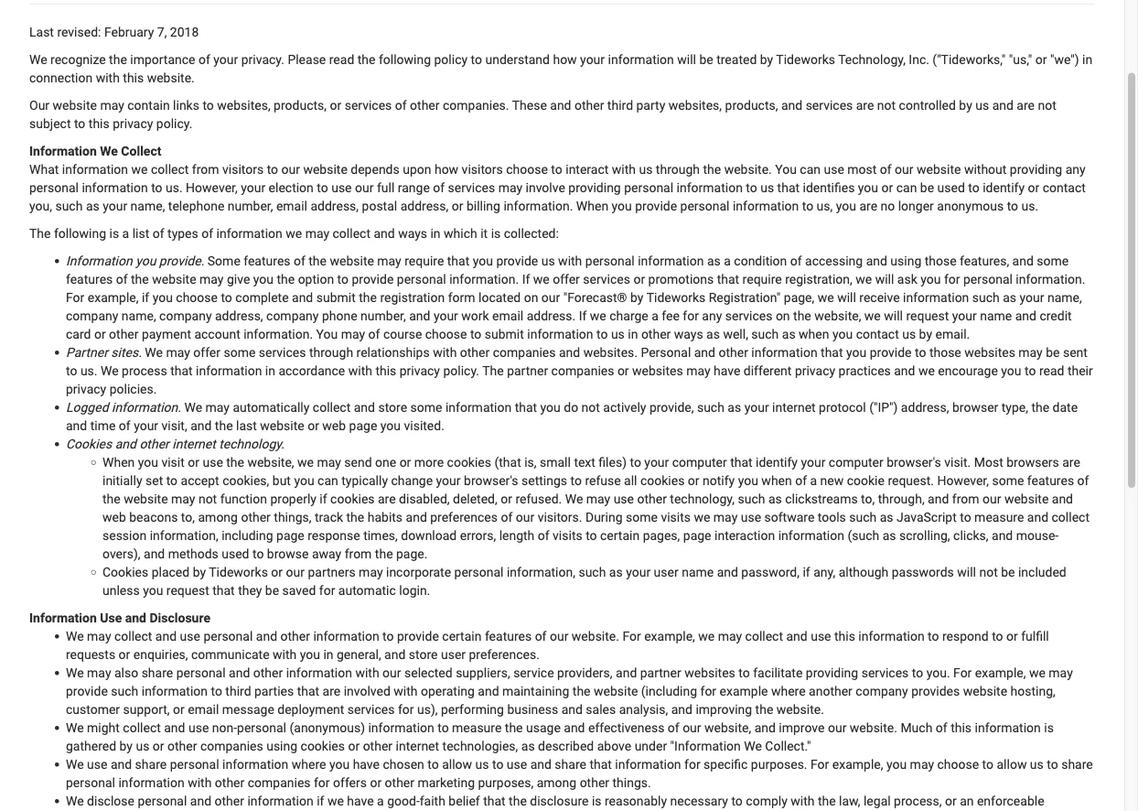 Task type: locate. For each thing, give the bounding box(es) containing it.
2 vertical spatial internet
[[396, 739, 440, 754]]

your up new
[[802, 455, 826, 470]]

we left disclose
[[66, 794, 84, 809]]

contact inside some features of the website may require that you provide us with personal information as a                             condition of accessing and using those features, and some features of the website may give you the option to provide personal information.                             if we offer services or promotions that require registration, we will ask you for personal information. for example, if you choose to complete                             and submit the registration form located on our "forecast® by tideworks registration" page, we will receive information such as your name, company name, company address, company phone number, and your work email address. if we charge a fee for any services on the website, we will request                             your name and credit card or other payment account information. you may of course choose to submit information to us in other ways as well, such as                             when you contact us by email.
[[857, 327, 900, 342]]

website,
[[815, 309, 862, 324], [248, 455, 294, 470], [705, 721, 752, 736]]

small
[[540, 455, 571, 470]]

0 vertical spatial using
[[891, 254, 922, 269]]

cookies inside information use and disclosure we may collect and use personal and other information to provide certain features of our website. for example, we may collect and use this information to                             respond to or fulfill requests or enquiries, communicate with you in general, and store user preferences. we may also share personal and other information with our selected suppliers, service providers, and partner websites to facilitate providing services to                             you. for example, we may provide such information to third parties that are involved with operating and maintaining the website (including for example                             where another company provides website hosting, customer support, or email message deployment services for us), performing business and sales analysis,                             and improving the website. we might collect and use non-personal (anonymous) information to measure the usage and effectiveness of our website, and improve our website. much of                             this information is gathered by us or other companies using cookies or other internet technologies, as described above under "information we collect." we use and share personal information where you have chosen to allow us to use and share that information for specific purposes. for example, you may                             choose to allow us to share personal information with other companies for offers or other marketing purposes, among other things. we disclose personal and other information if we have a good-faith belief that the disclosure is reasonably necessary to comply with the law, legal                             process, or an enforceable
[[301, 739, 345, 754]]

however, inside cookies and other internet technology. when you visit or use the website, we may send one or more cookies (that is, small text files) to your computer that identify your computer browser's visit.                                     most browsers are initially set to accept cookies, but you can typically change your browser's settings to refuse all cookies or notify you when of a new                                     cookie request. however, some features of the website may not function properly if cookies are disabled, deleted, or refused. we may use other technology,                                     such as clickstreams to, through, and from our website and web beacons to, among other things, track the habits and preferences of our visitors.  during                                     some visits we may use software tools such as javascript to measure and collect session information, including page response times, download errors,                                     length of visits to certain pages, page interaction information (such as scrolling, clicks, and mouse- overs), and methods used to browse away from the page. cookies placed by tideworks or our partners may incorporate personal information, such as your user name and password, if any, although passwords will                                     not be included unless you request that they be saved for automatic login.
[[938, 473, 990, 488]]

the
[[109, 52, 127, 67], [358, 52, 376, 67], [704, 162, 722, 177], [309, 254, 327, 269], [131, 272, 149, 287], [277, 272, 295, 287], [359, 290, 377, 305], [794, 309, 812, 324], [1032, 400, 1050, 415], [215, 418, 233, 434], [226, 455, 244, 470], [103, 492, 121, 507], [347, 510, 365, 525], [375, 547, 393, 562], [573, 684, 591, 699], [756, 702, 774, 717], [505, 721, 523, 736], [509, 794, 527, 809], [818, 794, 836, 809]]

0 horizontal spatial partner
[[507, 363, 549, 379]]

how inside information we collect what information we collect from visitors to our website depends upon how visitors choose to interact with us through the website. you can use most                         of our website without providing any personal information to us. however, your election to use our full range of services may involve providing                         personal information to us that identifies you or can be used to identify or contact you, such as your name, telephone number, email address, postal                         address, or billing information. when you provide personal information to us, you are no longer anonymous to us.
[[435, 162, 459, 177]]

from down times,
[[345, 547, 372, 562]]

1 horizontal spatial visits
[[661, 510, 691, 525]]

notify
[[703, 473, 735, 488]]

parties
[[255, 684, 294, 699]]

may up requests
[[87, 629, 111, 644]]

for down partners
[[319, 583, 335, 598]]

website up election
[[303, 162, 348, 177]]

privacy down contain
[[113, 116, 153, 131]]

1 vertical spatial can
[[897, 180, 918, 195]]

information. down policies.
[[112, 400, 181, 415]]

0 vertical spatial used
[[938, 180, 966, 195]]

policies.
[[110, 382, 157, 397]]

address, right ("ip")
[[902, 400, 950, 415]]

we inside we recognize the importance of your privacy. please read the following policy to understand how your information will be treated by tideworks technology,                         inc.  ("tideworks," "us," or "we") in connection with this website.
[[29, 52, 47, 67]]

1 vertical spatial email
[[493, 309, 524, 324]]

websites up encourage
[[965, 345, 1016, 360]]

0 vertical spatial browser's
[[887, 455, 942, 470]]

of up clickstreams
[[796, 473, 808, 488]]

enforceable
[[978, 794, 1045, 809]]

through
[[656, 162, 700, 177], [309, 345, 354, 360]]

for left us), in the left bottom of the page
[[398, 702, 414, 717]]

some
[[1038, 254, 1070, 269], [224, 345, 256, 360], [411, 400, 443, 415], [993, 473, 1025, 488], [626, 510, 658, 525]]

providers,
[[558, 666, 613, 681]]

0 vertical spatial email
[[276, 199, 308, 214]]

personal up promotions
[[681, 199, 730, 214]]

1 horizontal spatial website,
[[705, 721, 752, 736]]

identify inside cookies and other internet technology. when you visit or use the website, we may send one or more cookies (that is, small text files) to your computer that identify your computer browser's visit.                                     most browsers are initially set to accept cookies, but you can typically change your browser's settings to refuse all cookies or notify you when of a new                                     cookie request. however, some features of the website may not function properly if cookies are disabled, deleted, or refused. we may use other technology,                                     such as clickstreams to, through, and from our website and web beacons to, among other things, track the habits and preferences of our visitors.  during                                     some visits we may use software tools such as javascript to measure and collect session information, including page response times, download errors,                                     length of visits to certain pages, page interaction information (such as scrolling, clicks, and mouse- overs), and methods used to browse away from the page. cookies placed by tideworks or our partners may incorporate personal information, such as your user name and password, if any, although passwords will                                     not be included unless you request that they be saved for automatic login.
[[756, 455, 798, 470]]

hosting,
[[1011, 684, 1056, 699]]

that down purposes,
[[484, 794, 506, 809]]

1 vertical spatial contact
[[857, 327, 900, 342]]

1 vertical spatial website,
[[248, 455, 294, 470]]

0 vertical spatial among
[[198, 510, 238, 525]]

collect down use on the left bottom of page
[[114, 629, 152, 644]]

offer inside we may offer some services through relationships with other companies and websites. personal and other information that you provide                             to those websites may be sent to us. we process that information in accordance with this privacy policy. the partner companies or websites may have different                             privacy practices and we encourage you to read their privacy policies.
[[193, 345, 221, 360]]

placed
[[152, 565, 190, 580]]

2 websites, from the left
[[669, 98, 722, 113]]

through down party
[[656, 162, 700, 177]]

cookies
[[66, 437, 112, 452], [103, 565, 149, 580]]

information
[[608, 52, 675, 67], [62, 162, 128, 177], [82, 180, 148, 195], [677, 180, 743, 195], [733, 199, 800, 214], [217, 226, 283, 241], [638, 254, 705, 269], [904, 290, 970, 305], [528, 327, 594, 342], [752, 345, 818, 360], [196, 363, 262, 379], [446, 400, 512, 415], [779, 528, 845, 543], [313, 629, 380, 644], [859, 629, 925, 644], [286, 666, 352, 681], [142, 684, 208, 699], [368, 721, 435, 736], [976, 721, 1042, 736], [223, 757, 289, 772], [616, 757, 682, 772], [118, 776, 185, 791], [248, 794, 314, 809]]

for
[[66, 290, 85, 305], [623, 629, 642, 644], [954, 666, 973, 681], [811, 757, 830, 772]]

third inside our website may contain links to websites, products, or services of other companies. these and other third party websites, products, and services are                         not controlled by us and are not subject to this privacy policy.
[[608, 98, 634, 113]]

pages,
[[643, 528, 681, 543]]

company down complete
[[266, 309, 319, 324]]

2 vertical spatial providing
[[806, 666, 859, 681]]

computer up notify
[[673, 455, 728, 470]]

1 vertical spatial ways
[[675, 327, 704, 342]]

2 horizontal spatial tideworks
[[777, 52, 836, 67]]

tideworks
[[777, 52, 836, 67], [647, 290, 706, 305], [209, 565, 268, 580]]

0 vertical spatial ways
[[398, 226, 428, 241]]

by right the controlled
[[960, 98, 973, 113]]

1 horizontal spatial name
[[981, 309, 1013, 324]]

the down you,
[[29, 226, 51, 241]]

example, inside some features of the website may require that you provide us with personal information as a                             condition of accessing and using those features, and some features of the website may give you the option to provide personal information.                             if we offer services or promotions that require registration, we will ask you for personal information. for example, if you choose to complete                             and submit the registration form located on our "forecast® by tideworks registration" page, we will receive information such as your name, company name, company address, company phone number, and your work email address. if we charge a fee for any services on the website, we will request                             your name and credit card or other payment account information. you may of course choose to submit information to us in other ways as well, such as                             when you contact us by email.
[[88, 290, 139, 305]]

for up improving
[[701, 684, 717, 699]]

we down "offers"
[[328, 794, 344, 809]]

name,
[[131, 199, 165, 214], [1048, 290, 1083, 305], [122, 309, 156, 324]]

0 vertical spatial how
[[553, 52, 577, 67]]

1 vertical spatial on
[[776, 309, 791, 324]]

website. inside we recognize the importance of your privacy. please read the following policy to understand how your information will be treated by tideworks technology,                         inc.  ("tideworks," "us," or "we") in connection with this website.
[[147, 71, 195, 86]]

1 horizontal spatial contact
[[1043, 180, 1087, 195]]

the inside we may offer some services through relationships with other companies and websites. personal and other information that you provide                             to those websites may be sent to us. we process that information in accordance with this privacy policy. the partner companies or websites may have different                             privacy practices and we encourage you to read their privacy policies.
[[483, 363, 504, 379]]

personal
[[29, 180, 79, 195], [625, 180, 674, 195], [681, 199, 730, 214], [586, 254, 635, 269], [397, 272, 447, 287], [964, 272, 1013, 287], [455, 565, 504, 580], [204, 629, 253, 644], [176, 666, 226, 681], [237, 721, 287, 736], [170, 757, 219, 772], [66, 776, 115, 791], [138, 794, 187, 809]]

0 vertical spatial when
[[577, 199, 609, 214]]

2 vertical spatial website,
[[705, 721, 752, 736]]

1 vertical spatial however,
[[938, 473, 990, 488]]

not left the controlled
[[878, 98, 896, 113]]

name, up list
[[131, 199, 165, 214]]

well,
[[724, 327, 749, 342]]

example, up law,
[[833, 757, 884, 772]]

1 horizontal spatial can
[[801, 162, 821, 177]]

submit
[[317, 290, 356, 305], [485, 327, 524, 342]]

this inside we may offer some services through relationships with other companies and websites. personal and other information that you provide                             to those websites may be sent to us. we process that information in accordance with this privacy policy. the partner companies or websites may have different                             privacy practices and we encourage you to read their privacy policies.
[[376, 363, 397, 379]]

how
[[553, 52, 577, 67], [435, 162, 459, 177]]

their
[[1068, 363, 1094, 379]]

2 vertical spatial name,
[[122, 309, 156, 324]]

features down browsers
[[1028, 473, 1075, 488]]

2 vertical spatial can
[[318, 473, 339, 488]]

our
[[282, 162, 300, 177], [896, 162, 914, 177], [355, 180, 374, 195], [542, 290, 561, 305], [983, 492, 1002, 507], [516, 510, 535, 525], [286, 565, 305, 580], [550, 629, 569, 644], [383, 666, 402, 681], [683, 721, 702, 736], [829, 721, 847, 736]]

1 horizontal spatial using
[[891, 254, 922, 269]]

form
[[448, 290, 476, 305]]

with inside some features of the website may require that you provide us with personal information as a                             condition of accessing and using those features, and some features of the website may give you the option to provide personal information.                             if we offer services or promotions that require registration, we will ask you for personal information. for example, if you choose to complete                             and submit the registration form located on our "forecast® by tideworks registration" page, we will receive information such as your name, company name, company address, company phone number, and your work email address. if we charge a fee for any services on the website, we will request                             your name and credit card or other payment account information. you may of course choose to submit information to us in other ways as well, such as                             when you contact us by email.
[[559, 254, 583, 269]]

if left "any,"
[[803, 565, 811, 580]]

2018
[[170, 25, 199, 40]]

also
[[114, 666, 138, 681]]

0 vertical spatial on
[[524, 290, 539, 305]]

website, inside some features of the website may require that you provide us with personal information as a                             condition of accessing and using those features, and some features of the website may give you the option to provide personal information.                             if we offer services or promotions that require registration, we will ask you for personal information. for example, if you choose to complete                             and submit the registration form located on our "forecast® by tideworks registration" page, we will receive information such as your name, company name, company address, company phone number, and your work email address. if we charge a fee for any services on the website, we will request                             your name and credit card or other payment account information. you may of course choose to submit information to us in other ways as well, such as                             when you contact us by email.
[[815, 309, 862, 324]]

0 horizontal spatial from
[[192, 162, 219, 177]]

as inside we may automatically collect and store some information that you do not actively provide, such as your internet protocol ("ip")                             address, browser type, the date and time of your visit, and the last website or web page you visited.
[[728, 400, 742, 415]]

to
[[471, 52, 482, 67], [203, 98, 214, 113], [74, 116, 85, 131], [267, 162, 278, 177], [552, 162, 563, 177], [151, 180, 163, 195], [317, 180, 328, 195], [747, 180, 758, 195], [969, 180, 980, 195], [803, 199, 814, 214], [1008, 199, 1019, 214], [337, 272, 349, 287], [221, 290, 232, 305], [470, 327, 482, 342], [597, 327, 608, 342], [916, 345, 927, 360], [66, 363, 77, 379], [1025, 363, 1037, 379], [630, 455, 642, 470], [166, 473, 178, 488], [571, 473, 582, 488], [961, 510, 972, 525], [586, 528, 597, 543], [253, 547, 264, 562], [383, 629, 394, 644], [928, 629, 940, 644], [993, 629, 1004, 644], [739, 666, 751, 681], [913, 666, 924, 681], [211, 684, 222, 699], [438, 721, 449, 736], [428, 757, 439, 772], [493, 757, 504, 772], [983, 757, 994, 772], [1048, 757, 1059, 772], [732, 794, 743, 809]]

products, down treated
[[726, 98, 779, 113]]

collect inside information we collect what information we collect from visitors to our website depends upon how visitors choose to interact with us through the website. you can use most                         of our website without providing any personal information to us. however, your election to use our full range of services may involve providing                         personal information to us that identifies you or can be used to identify or contact you, such as your name, telephone number, email address, postal                         address, or billing information. when you provide personal information to us, you are no longer anonymous to us.
[[151, 162, 189, 177]]

collect inside we may automatically collect and store some information that you do not actively provide, such as your internet protocol ("ip")                             address, browser type, the date and time of your visit, and the last website or web page you visited.
[[313, 400, 351, 415]]

those inside we may offer some services through relationships with other companies and websites. personal and other information that you provide                             to those websites may be sent to us. we process that information in accordance with this privacy policy. the partner companies or websites may have different                             privacy practices and we encourage you to read their privacy policies.
[[930, 345, 962, 360]]

1 horizontal spatial request
[[907, 309, 950, 324]]

0 vertical spatial user
[[654, 565, 679, 580]]

with
[[96, 71, 120, 86], [612, 162, 636, 177], [559, 254, 583, 269], [433, 345, 457, 360], [349, 363, 373, 379], [273, 647, 297, 662], [356, 666, 380, 681], [394, 684, 418, 699], [188, 776, 212, 791], [791, 794, 815, 809]]

2 vertical spatial websites
[[685, 666, 736, 681]]

1 horizontal spatial when
[[799, 327, 830, 342]]

number, down election
[[228, 199, 273, 214]]

provide inside we may offer some services through relationships with other companies and websites. personal and other information that you provide                             to those websites may be sent to us. we process that information in accordance with this privacy policy. the partner companies or websites may have different                             privacy practices and we encourage you to read their privacy policies.
[[870, 345, 912, 360]]

that up practices
[[821, 345, 844, 360]]

0 horizontal spatial certain
[[443, 629, 482, 644]]

visit.
[[945, 455, 972, 470]]

of down analysis,
[[668, 721, 680, 736]]

election
[[269, 180, 314, 195]]

cookies and other internet technology. when you visit or use the website, we may send one or more cookies (that is, small text files) to your computer that identify your computer browser's visit.                                     most browsers are initially set to accept cookies, but you can typically change your browser's settings to refuse all cookies or notify you when of a new                                     cookie request. however, some features of the website may not function properly if cookies are disabled, deleted, or refused. we may use other technology,                                     such as clickstreams to, through, and from our website and web beacons to, among other things, track the habits and preferences of our visitors.  during                                     some visits we may use software tools such as javascript to measure and collect session information, including page response times, download errors,                                     length of visits to certain pages, page interaction information (such as scrolling, clicks, and mouse- overs), and methods used to browse away from the page. cookies placed by tideworks or our partners may incorporate personal information, such as your user name and password, if any, although passwords will                                     not be included unless you request that they be saved for automatic login.
[[66, 437, 1090, 598]]

1 vertical spatial to,
[[181, 510, 195, 525]]

or inside our website may contain links to websites, products, or services of other companies. these and other third party websites, products, and services are                         not controlled by us and are not subject to this privacy policy.
[[330, 98, 342, 113]]

partner
[[507, 363, 549, 379], [641, 666, 682, 681]]

allow up the marketing
[[442, 757, 473, 772]]

privacy inside our website may contain links to websites, products, or services of other companies. these and other third party websites, products, and services are                         not controlled by us and are not subject to this privacy policy.
[[113, 116, 153, 131]]

that left "they"
[[213, 583, 235, 598]]

policy. inside we may offer some services through relationships with other companies and websites. personal and other information that you provide                             to those websites may be sent to us. we process that information in accordance with this privacy policy. the partner companies or websites may have different                             privacy practices and we encourage you to read their privacy policies.
[[444, 363, 480, 379]]

privacy down relationships at left top
[[400, 363, 440, 379]]

0 horizontal spatial name
[[682, 565, 714, 580]]

payment
[[142, 327, 191, 342]]

browser's up deleted,
[[464, 473, 519, 488]]

1 horizontal spatial products,
[[726, 98, 779, 113]]

website left hosting,
[[964, 684, 1008, 699]]

0 horizontal spatial through
[[309, 345, 354, 360]]

page.
[[396, 547, 428, 562]]

1 vertical spatial the
[[483, 363, 504, 379]]

features inside information use and disclosure we may collect and use personal and other information to provide certain features of our website. for example, we may collect and use this information to                             respond to or fulfill requests or enquiries, communicate with you in general, and store user preferences. we may also share personal and other information with our selected suppliers, service providers, and partner websites to facilitate providing services to                             you. for example, we may provide such information to third parties that are involved with operating and maintaining the website (including for example                             where another company provides website hosting, customer support, or email message deployment services for us), performing business and sales analysis,                             and improving the website. we might collect and use non-personal (anonymous) information to measure the usage and effectiveness of our website, and improve our website. much of                             this information is gathered by us or other companies using cookies or other internet technologies, as described above under "information we collect." we use and share personal information where you have chosen to allow us to use and share that information for specific purposes. for example, you may                             choose to allow us to share personal information with other companies for offers or other marketing purposes, among other things. we disclose personal and other information if we have a good-faith belief that the disclosure is reasonably necessary to comply with the law, legal                             process, or an enforceable
[[485, 629, 532, 644]]

things,
[[274, 510, 312, 525]]

your down pages,
[[626, 565, 651, 580]]

name
[[981, 309, 1013, 324], [682, 565, 714, 580]]

1 websites, from the left
[[217, 98, 271, 113]]

1 vertical spatial name
[[682, 565, 714, 580]]

or inside we may offer some services through relationships with other companies and websites. personal and other information that you provide                             to those websites may be sent to us. we process that information in accordance with this privacy policy. the partner companies or websites may have different                             privacy practices and we encourage you to read their privacy policies.
[[618, 363, 630, 379]]

not
[[878, 98, 896, 113], [1039, 98, 1057, 113], [582, 400, 601, 415], [199, 492, 217, 507], [980, 565, 999, 580]]

we up improving
[[699, 629, 715, 644]]

0 horizontal spatial computer
[[673, 455, 728, 470]]

browse
[[267, 547, 309, 562]]

subject
[[29, 116, 71, 131]]

are down "us,"
[[1018, 98, 1036, 113]]

among up disclosure
[[537, 776, 577, 791]]

1 vertical spatial measure
[[452, 721, 502, 736]]

through inside information we collect what information we collect from visitors to our website depends upon how visitors choose to interact with us through the website. you can use most                         of our website without providing any personal information to us. however, your election to use our full range of services may involve providing                         personal information to us that identifies you or can be used to identify or contact you, such as your name, telephone number, email address, postal                         address, or billing information. when you provide personal information to us, you are no longer anonymous to us.
[[656, 162, 700, 177]]

2 allow from the left
[[998, 757, 1028, 772]]

collect
[[121, 144, 162, 159]]

ask
[[898, 272, 918, 287]]

provides
[[912, 684, 961, 699]]

for right the you.
[[954, 666, 973, 681]]

2 vertical spatial tideworks
[[209, 565, 268, 580]]

0 horizontal spatial user
[[441, 647, 466, 662]]

it
[[481, 226, 488, 241]]

policy.
[[156, 116, 193, 131], [444, 363, 480, 379]]

0 horizontal spatial web
[[103, 510, 126, 525]]

we
[[131, 162, 148, 177], [286, 226, 302, 241], [534, 272, 550, 287], [856, 272, 873, 287], [818, 290, 835, 305], [590, 309, 607, 324], [865, 309, 882, 324], [919, 363, 936, 379], [298, 455, 314, 470], [694, 510, 711, 525], [699, 629, 715, 644], [1030, 666, 1046, 681], [328, 794, 344, 809]]

not down clicks,
[[980, 565, 999, 580]]

any,
[[814, 565, 836, 580]]

using up ask
[[891, 254, 922, 269]]

websites,
[[217, 98, 271, 113], [669, 98, 722, 113]]

0 vertical spatial internet
[[773, 400, 816, 415]]

store up selected
[[409, 647, 438, 662]]

we up hosting,
[[1030, 666, 1046, 681]]

websites, right party
[[669, 98, 722, 113]]

information
[[29, 144, 97, 159], [66, 254, 132, 269], [29, 611, 97, 626]]

email inside information use and disclosure we may collect and use personal and other information to provide certain features of our website. for example, we may collect and use this information to                             respond to or fulfill requests or enquiries, communicate with you in general, and store user preferences. we may also share personal and other information with our selected suppliers, service providers, and partner websites to facilitate providing services to                             you. for example, we may provide such information to third parties that are involved with operating and maintaining the website (including for example                             where another company provides website hosting, customer support, or email message deployment services for us), performing business and sales analysis,                             and improving the website. we might collect and use non-personal (anonymous) information to measure the usage and effectiveness of our website, and improve our website. much of                             this information is gathered by us or other companies using cookies or other internet technologies, as described above under "information we collect." we use and share personal information where you have chosen to allow us to use and share that information for specific purposes. for example, you may                             choose to allow us to share personal information with other companies for offers or other marketing purposes, among other things. we disclose personal and other information if we have a good-faith belief that the disclosure is reasonably necessary to comply with the law, legal                             process, or an enforceable
[[188, 702, 219, 717]]

course
[[384, 327, 422, 342]]

0 vertical spatial when
[[799, 327, 830, 342]]

our up "information
[[683, 721, 702, 736]]

interaction
[[715, 528, 776, 543]]

will left treated
[[678, 52, 697, 67]]

personal inside cookies and other internet technology. when you visit or use the website, we may send one or more cookies (that is, small text files) to your computer that identify your computer browser's visit.                                     most browsers are initially set to accept cookies, but you can typically change your browser's settings to refuse all cookies or notify you when of a new                                     cookie request. however, some features of the website may not function properly if cookies are disabled, deleted, or refused. we may use other technology,                                     such as clickstreams to, through, and from our website and web beacons to, among other things, track the habits and preferences of our visitors.  during                                     some visits we may use software tools such as javascript to measure and collect session information, including page response times, download errors,                                     length of visits to certain pages, page interaction information (such as scrolling, clicks, and mouse- overs), and methods used to browse away from the page. cookies placed by tideworks or our partners may incorporate personal information, such as your user name and password, if any, although passwords will                                     not be included unless you request that they be saved for automatic login.
[[455, 565, 504, 580]]

we inside cookies and other internet technology. when you visit or use the website, we may send one or more cookies (that is, small text files) to your computer that identify your computer browser's visit.                                     most browsers are initially set to accept cookies, but you can typically change your browser's settings to refuse all cookies or notify you when of a new                                     cookie request. however, some features of the website may not function properly if cookies are disabled, deleted, or refused. we may use other technology,                                     such as clickstreams to, through, and from our website and web beacons to, among other things, track the habits and preferences of our visitors.  during                                     some visits we may use software tools such as javascript to measure and collect session information, including page response times, download errors,                                     length of visits to certain pages, page interaction information (such as scrolling, clicks, and mouse- overs), and methods used to browse away from the page. cookies placed by tideworks or our partners may incorporate personal information, such as your user name and password, if any, although passwords will                                     not be included unless you request that they be saved for automatic login.
[[566, 492, 584, 507]]

ways inside some features of the website may require that you provide us with personal information as a                             condition of accessing and using those features, and some features of the website may give you the option to provide personal information.                             if we offer services or promotions that require registration, we will ask you for personal information. for example, if you choose to complete                             and submit the registration form located on our "forecast® by tideworks registration" page, we will receive information such as your name, company name, company address, company phone number, and your work email address. if we charge a fee for any services on the website, we will request                             your name and credit card or other payment account information. you may of course choose to submit information to us in other ways as well, such as                             when you contact us by email.
[[675, 327, 704, 342]]

your
[[214, 52, 238, 67], [581, 52, 605, 67], [241, 180, 266, 195], [103, 199, 127, 214], [1020, 290, 1045, 305], [434, 309, 459, 324], [953, 309, 978, 324], [745, 400, 770, 415], [134, 418, 158, 434], [645, 455, 670, 470], [802, 455, 826, 470], [436, 473, 461, 488], [626, 565, 651, 580]]

are up deployment
[[323, 684, 341, 699]]

2 products, from the left
[[726, 98, 779, 113]]

computer up cookie at the right bottom of the page
[[829, 455, 884, 470]]

0 horizontal spatial information,
[[150, 528, 219, 543]]

internet down different
[[773, 400, 816, 415]]

policy
[[434, 52, 468, 67]]

company up much in the bottom of the page
[[856, 684, 909, 699]]

by down methods
[[193, 565, 206, 580]]

website, inside cookies and other internet technology. when you visit or use the website, we may send one or more cookies (that is, small text files) to your computer that identify your computer browser's visit.                                     most browsers are initially set to accept cookies, but you can typically change your browser's settings to refuse all cookies or notify you when of a new                                     cookie request. however, some features of the website may not function properly if cookies are disabled, deleted, or refused. we may use other technology,                                     such as clickstreams to, through, and from our website and web beacons to, among other things, track the habits and preferences of our visitors.  during                                     some visits we may use software tools such as javascript to measure and collect session information, including page response times, download errors,                                     length of visits to certain pages, page interaction information (such as scrolling, clicks, and mouse- overs), and methods used to browse away from the page. cookies placed by tideworks or our partners may incorporate personal information, such as your user name and password, if any, although passwords will                                     not be included unless you request that they be saved for automatic login.
[[248, 455, 294, 470]]

which
[[444, 226, 478, 241]]

2 horizontal spatial website,
[[815, 309, 862, 324]]

on
[[524, 290, 539, 305], [776, 309, 791, 324]]

practices
[[839, 363, 892, 379]]

is,
[[525, 455, 537, 470]]

we inside we may automatically collect and store some information that you do not actively provide, such as your internet protocol ("ip")                             address, browser type, the date and time of your visit, and the last website or web page you visited.
[[184, 400, 202, 415]]

of inside we recognize the importance of your privacy. please read the following policy to understand how your information will be treated by tideworks technology,                         inc.  ("tideworks," "us," or "we") in connection with this website.
[[199, 52, 210, 67]]

privacy.
[[241, 52, 285, 67]]

used down including
[[222, 547, 250, 562]]

recognize
[[50, 52, 106, 67]]

that up notify
[[731, 455, 753, 470]]

however, inside information we collect what information we collect from visitors to our website depends upon how visitors choose to interact with us through the website. you can use most                         of our website without providing any personal information to us. however, your election to use our full range of services may involve providing                         personal information to us that identifies you or can be used to identify or contact you, such as your name, telephone number, email address, postal                         address, or billing information. when you provide personal information to us, you are no longer anonymous to us.
[[186, 180, 238, 195]]

1 vertical spatial read
[[1040, 363, 1065, 379]]

such up (such
[[850, 510, 877, 525]]

2 horizontal spatial from
[[953, 492, 980, 507]]

partner
[[66, 345, 108, 360]]

personal
[[641, 345, 692, 360]]

company up the payment
[[159, 309, 212, 324]]

by inside our website may contain links to websites, products, or services of other companies. these and other third party websites, products, and services are                         not controlled by us and are not subject to this privacy policy.
[[960, 98, 973, 113]]

request down placed
[[166, 583, 209, 598]]

1 horizontal spatial where
[[772, 684, 806, 699]]

1 vertical spatial store
[[409, 647, 438, 662]]

that inside we may automatically collect and store some information that you do not actively provide, such as your internet protocol ("ip")                             address, browser type, the date and time of your visit, and the last website or web page you visited.
[[515, 400, 538, 415]]

contact inside information we collect what information we collect from visitors to our website depends upon how visitors choose to interact with us through the website. you can use most                         of our website without providing any personal information to us. however, your election to use our full range of services may involve providing                         personal information to us that identifies you or can be used to identify or contact you, such as your name, telephone number, email address, postal                         address, or billing information. when you provide personal information to us, you are no longer anonymous to us.
[[1043, 180, 1087, 195]]

visitors up the billing
[[462, 162, 503, 177]]

third inside information use and disclosure we may collect and use personal and other information to provide certain features of our website. for example, we may collect and use this information to                             respond to or fulfill requests or enquiries, communicate with you in general, and store user preferences. we may also share personal and other information with our selected suppliers, service providers, and partner websites to facilitate providing services to                             you. for example, we may provide such information to third parties that are involved with operating and maintaining the website (including for example                             where another company provides website hosting, customer support, or email message deployment services for us), performing business and sales analysis,                             and improving the website. we might collect and use non-personal (anonymous) information to measure the usage and effectiveness of our website, and improve our website. much of                             this information is gathered by us or other companies using cookies or other internet technologies, as described above under "information we collect." we use and share personal information where you have chosen to allow us to use and share that information for specific purposes. for example, you may                             choose to allow us to share personal information with other companies for offers or other marketing purposes, among other things. we disclose personal and other information if we have a good-faith belief that the disclosure is reasonably necessary to comply with the law, legal                             process, or an enforceable
[[226, 684, 251, 699]]

1 vertical spatial browser's
[[464, 473, 519, 488]]

0 horizontal spatial you
[[316, 327, 338, 342]]

0 vertical spatial read
[[329, 52, 355, 67]]

of down 2018 on the top left of page
[[199, 52, 210, 67]]

0 vertical spatial third
[[608, 98, 634, 113]]

our website may contain links to websites, products, or services of other companies. these and other third party websites, products, and services are                         not controlled by us and are not subject to this privacy policy.
[[29, 98, 1057, 131]]

provide,
[[650, 400, 694, 415]]

this inside we recognize the importance of your privacy. please read the following policy to understand how your information will be treated by tideworks technology,                         inc.  ("tideworks," "us," or "we") in connection with this website.
[[123, 71, 144, 86]]

this up contain
[[123, 71, 144, 86]]

collected:
[[504, 226, 559, 241]]

computer
[[673, 455, 728, 470], [829, 455, 884, 470]]

where
[[772, 684, 806, 699], [292, 757, 326, 772]]

necessary
[[671, 794, 729, 809]]

0 horizontal spatial email
[[188, 702, 219, 717]]

accordance
[[279, 363, 345, 379]]

0 vertical spatial from
[[192, 162, 219, 177]]

how inside we recognize the importance of your privacy. please read the following policy to understand how your information will be treated by tideworks technology,                         inc.  ("tideworks," "us," or "we") in connection with this website.
[[553, 52, 577, 67]]

0 horizontal spatial submit
[[317, 290, 356, 305]]

good-
[[387, 794, 420, 809]]

1 horizontal spatial if
[[579, 309, 587, 324]]

we inside information we collect what information we collect from visitors to our website depends upon how visitors choose to interact with us through the website. you can use most                         of our website without providing any personal information to us. however, your election to use our full range of services may involve providing                         personal information to us that identifies you or can be used to identify or contact you, such as your name, telephone number, email address, postal                         address, or billing information. when you provide personal information to us, you are no longer anonymous to us.
[[100, 144, 118, 159]]

1 vertical spatial where
[[292, 757, 326, 772]]

information inside information we collect what information we collect from visitors to our website depends upon how visitors choose to interact with us through the website. you can use most                         of our website without providing any personal information to us. however, your election to use our full range of services may involve providing                         personal information to us that identifies you or can be used to identify or contact you, such as your name, telephone number, email address, postal                         address, or billing information. when you provide personal information to us, you are no longer anonymous to us.
[[29, 144, 97, 159]]

from inside information we collect what information we collect from visitors to our website depends upon how visitors choose to interact with us through the website. you can use most                         of our website without providing any personal information to us. however, your election to use our full range of services may involve providing                         personal information to us that identifies you or can be used to identify or contact you, such as your name, telephone number, email address, postal                         address, or billing information. when you provide personal information to us, you are no longer anonymous to us.
[[192, 162, 219, 177]]

when inside cookies and other internet technology. when you visit or use the website, we may send one or more cookies (that is, small text files) to your computer that identify your computer browser's visit.                                     most browsers are initially set to accept cookies, but you can typically change your browser's settings to refuse all cookies or notify you when of a new                                     cookie request. however, some features of the website may not function properly if cookies are disabled, deleted, or refused. we may use other technology,                                     such as clickstreams to, through, and from our website and web beacons to, among other things, track the habits and preferences of our visitors.  during                                     some visits we may use software tools such as javascript to measure and collect session information, including page response times, download errors,                                     length of visits to certain pages, page interaction information (such as scrolling, clicks, and mouse- overs), and methods used to browse away from the page. cookies placed by tideworks or our partners may incorporate personal information, such as your user name and password, if any, although passwords will                                     not be included unless you request that they be saved for automatic login.
[[762, 473, 793, 488]]

0 horizontal spatial when
[[103, 455, 135, 470]]

1 horizontal spatial on
[[776, 309, 791, 324]]

0 horizontal spatial offer
[[193, 345, 221, 360]]

0 horizontal spatial website,
[[248, 455, 294, 470]]

require up registration
[[405, 254, 444, 269]]

used inside cookies and other internet technology. when you visit or use the website, we may send one or more cookies (that is, small text files) to your computer that identify your computer browser's visit.                                     most browsers are initially set to accept cookies, but you can typically change your browser's settings to refuse all cookies or notify you when of a new                                     cookie request. however, some features of the website may not function properly if cookies are disabled, deleted, or refused. we may use other technology,                                     such as clickstreams to, through, and from our website and web beacons to, among other things, track the habits and preferences of our visitors.  during                                     some visits we may use software tools such as javascript to measure and collect session information, including page response times, download errors,                                     length of visits to certain pages, page interaction information (such as scrolling, clicks, and mouse- overs), and methods used to browse away from the page. cookies placed by tideworks or our partners may incorporate personal information, such as your user name and password, if any, although passwords will                                     not be included unless you request that they be saved for automatic login.
[[222, 547, 250, 562]]

a left the good-
[[377, 794, 384, 809]]

purposes.
[[752, 757, 808, 772]]

marketing
[[418, 776, 475, 791]]

enquiries,
[[133, 647, 188, 662]]

tideworks inside some features of the website may require that you provide us with personal information as a                             condition of accessing and using those features, and some features of the website may give you the option to provide personal information.                             if we offer services or promotions that require registration, we will ask you for personal information. for example, if you choose to complete                             and submit the registration form located on our "forecast® by tideworks registration" page, we will receive information such as your name, company name, company address, company phone number, and your work email address. if we charge a fee for any services on the website, we will request                             your name and credit card or other payment account information. you may of course choose to submit information to us in other ways as well, such as                             when you contact us by email.
[[647, 290, 706, 305]]

for down features,
[[945, 272, 961, 287]]

provide inside information we collect what information we collect from visitors to our website depends upon how visitors choose to interact with us through the website. you can use most                         of our website without providing any personal information to us. however, your election to use our full range of services may involve providing                         personal information to us that identifies you or can be used to identify or contact you, such as your name, telephone number, email address, postal                         address, or billing information. when you provide personal information to us, you are no longer anonymous to us.
[[636, 199, 678, 214]]

of right "range"
[[433, 180, 445, 195]]

0 vertical spatial information
[[29, 144, 97, 159]]

1 vertical spatial certain
[[443, 629, 482, 644]]

belief
[[449, 794, 480, 809]]

be left included
[[1002, 565, 1016, 580]]

may down credit
[[1019, 345, 1044, 360]]

1 horizontal spatial the
[[483, 363, 504, 379]]

among inside information use and disclosure we may collect and use personal and other information to provide certain features of our website. for example, we may collect and use this information to                             respond to or fulfill requests or enquiries, communicate with you in general, and store user preferences. we may also share personal and other information with our selected suppliers, service providers, and partner websites to facilitate providing services to                             you. for example, we may provide such information to third parties that are involved with operating and maintaining the website (including for example                             where another company provides website hosting, customer support, or email message deployment services for us), performing business and sales analysis,                             and improving the website. we might collect and use non-personal (anonymous) information to measure the usage and effectiveness of our website, and improve our website. much of                             this information is gathered by us or other companies using cookies or other internet technologies, as described above under "information we collect." we use and share personal information where you have chosen to allow us to use and share that information for specific purposes. for example, you may                             choose to allow us to share personal information with other companies for offers or other marketing purposes, among other things. we disclose personal and other information if we have a good-faith belief that the disclosure is reasonably necessary to comply with the law, legal                             process, or an enforceable
[[537, 776, 577, 791]]

use down depends
[[332, 180, 352, 195]]

user inside cookies and other internet technology. when you visit or use the website, we may send one or more cookies (that is, small text files) to your computer that identify your computer browser's visit.                                     most browsers are initially set to accept cookies, but you can typically change your browser's settings to refuse all cookies or notify you when of a new                                     cookie request. however, some features of the website may not function properly if cookies are disabled, deleted, or refused. we may use other technology,                                     such as clickstreams to, through, and from our website and web beacons to, among other things, track the habits and preferences of our visitors.  during                                     some visits we may use software tools such as javascript to measure and collect session information, including page response times, download errors,                                     length of visits to certain pages, page interaction information (such as scrolling, clicks, and mouse- overs), and methods used to browse away from the page. cookies placed by tideworks or our partners may incorporate personal information, such as your user name and password, if any, although passwords will                                     not be included unless you request that they be saved for automatic login.
[[654, 565, 679, 580]]

some inside we may automatically collect and store some information that you do not actively provide, such as your internet protocol ("ip")                             address, browser type, the date and time of your visit, and the last website or web page you visited.
[[411, 400, 443, 415]]

0 horizontal spatial require
[[405, 254, 444, 269]]

visits
[[661, 510, 691, 525], [553, 528, 583, 543]]

1 vertical spatial providing
[[569, 180, 621, 195]]

0 horizontal spatial identify
[[756, 455, 798, 470]]

1 horizontal spatial store
[[409, 647, 438, 662]]

1 vertical spatial you
[[316, 327, 338, 342]]

1 horizontal spatial allow
[[998, 757, 1028, 772]]

cookies right all
[[641, 473, 685, 488]]

will inside we recognize the importance of your privacy. please read the following policy to understand how your information will be treated by tideworks technology,                         inc.  ("tideworks," "us," or "we") in connection with this website.
[[678, 52, 697, 67]]

may up the billing
[[499, 180, 523, 195]]

us. inside we may offer some services through relationships with other companies and websites. personal and other information that you provide                             to those websites may be sent to us. we process that information in accordance with this privacy policy. the partner companies or websites may have different                             privacy practices and we encourage you to read their privacy policies.
[[80, 363, 98, 379]]

credit
[[1040, 309, 1073, 324]]

0 vertical spatial information,
[[150, 528, 219, 543]]

in up automatically
[[265, 363, 276, 379]]

will inside cookies and other internet technology. when you visit or use the website, we may send one or more cookies (that is, small text files) to your computer that identify your computer browser's visit.                                     most browsers are initially set to accept cookies, but you can typically change your browser's settings to refuse all cookies or notify you when of a new                                     cookie request. however, some features of the website may not function properly if cookies are disabled, deleted, or refused. we may use other technology,                                     such as clickstreams to, through, and from our website and web beacons to, among other things, track the habits and preferences of our visitors.  during                                     some visits we may use software tools such as javascript to measure and collect session information, including page response times, download errors,                                     length of visits to certain pages, page interaction information (such as scrolling, clicks, and mouse- overs), and methods used to browse away from the page. cookies placed by tideworks or our partners may incorporate personal information, such as your user name and password, if any, although passwords will                                     not be included unless you request that they be saved for automatic login.
[[958, 565, 977, 580]]

be up the longer
[[921, 180, 935, 195]]

may inside we may automatically collect and store some information that you do not actively provide, such as your internet protocol ("ip")                             address, browser type, the date and time of your visit, and the last website or web page you visited.
[[206, 400, 230, 415]]

some inside some features of the website may require that you provide us with personal information as a                             condition of accessing and using those features, and some features of the website may give you the option to provide personal information.                             if we offer services or promotions that require registration, we will ask you for personal information. for example, if you choose to complete                             and submit the registration form located on our "forecast® by tideworks registration" page, we will receive information such as your name, company name, company address, company phone number, and your work email address. if we charge a fee for any services on the website, we will request                             your name and credit card or other payment account information. you may of course choose to submit information to us in other ways as well, such as                             when you contact us by email.
[[1038, 254, 1070, 269]]

0 vertical spatial where
[[772, 684, 806, 699]]

name, up the payment
[[122, 309, 156, 324]]

offer down account
[[193, 345, 221, 360]]

that up the "registration""
[[718, 272, 740, 287]]

0 vertical spatial us.
[[166, 180, 183, 195]]

company
[[66, 309, 118, 324], [159, 309, 212, 324], [266, 309, 319, 324], [856, 684, 909, 699]]

but
[[273, 473, 291, 488]]

for down collect."
[[811, 757, 830, 772]]

0 horizontal spatial used
[[222, 547, 250, 562]]

provide up promotions
[[636, 199, 678, 214]]

we down requests
[[66, 666, 84, 681]]

length
[[500, 528, 535, 543]]

you left "most"
[[776, 162, 797, 177]]

1 vertical spatial offer
[[193, 345, 221, 360]]

providing inside information use and disclosure we may collect and use personal and other information to provide certain features of our website. for example, we may collect and use this information to                             respond to or fulfill requests or enquiries, communicate with you in general, and store user preferences. we may also share personal and other information with our selected suppliers, service providers, and partner websites to facilitate providing services to                             you. for example, we may provide such information to third parties that are involved with operating and maintaining the website (including for example                             where another company provides website hosting, customer support, or email message deployment services for us), performing business and sales analysis,                             and improving the website. we might collect and use non-personal (anonymous) information to measure the usage and effectiveness of our website, and improve our website. much of                             this information is gathered by us or other companies using cookies or other internet technologies, as described above under "information we collect." we use and share personal information where you have chosen to allow us to use and share that information for specific purposes. for example, you may                             choose to allow us to share personal information with other companies for offers or other marketing purposes, among other things. we disclose personal and other information if we have a good-faith belief that the disclosure is reasonably necessary to comply with the law, legal                             process, or an enforceable
[[806, 666, 859, 681]]

those inside some features of the website may require that you provide us with personal information as a                             condition of accessing and using those features, and some features of the website may give you the option to provide personal information.                             if we offer services or promotions that require registration, we will ask you for personal information. for example, if you choose to complete                             and submit the registration form located on our "forecast® by tideworks registration" page, we will receive information such as your name, company name, company address, company phone number, and your work email address. if we charge a fee for any services on the website, we will request                             your name and credit card or other payment account information. you may of course choose to submit information to us in other ways as well, such as                             when you contact us by email.
[[925, 254, 957, 269]]

unless
[[103, 583, 140, 598]]

tools
[[818, 510, 847, 525]]

ways
[[398, 226, 428, 241], [675, 327, 704, 342]]

be
[[700, 52, 714, 67], [921, 180, 935, 195], [1047, 345, 1061, 360], [1002, 565, 1016, 580], [265, 583, 279, 598]]

0 horizontal spatial among
[[198, 510, 238, 525]]

offers
[[333, 776, 367, 791]]

0 vertical spatial require
[[405, 254, 444, 269]]

to inside we recognize the importance of your privacy. please read the following policy to understand how your information will be treated by tideworks technology,                         inc.  ("tideworks," "us," or "we") in connection with this website.
[[471, 52, 482, 67]]

our up saved
[[286, 565, 305, 580]]

us
[[976, 98, 990, 113], [640, 162, 653, 177], [761, 180, 775, 195], [542, 254, 555, 269], [612, 327, 625, 342], [903, 327, 917, 342], [136, 739, 150, 754], [476, 757, 489, 772], [1031, 757, 1045, 772]]

full
[[377, 180, 395, 195]]

1 visitors from the left
[[222, 162, 264, 177]]

may inside our website may contain links to websites, products, or services of other companies. these and other third party websites, products, and services are                         not controlled by us and are not subject to this privacy policy.
[[100, 98, 124, 113]]

address, down "range"
[[401, 199, 449, 214]]

be inside we recognize the importance of your privacy. please read the following policy to understand how your information will be treated by tideworks technology,                         inc.  ("tideworks," "us," or "we") in connection with this website.
[[700, 52, 714, 67]]

personal up "forecast®
[[586, 254, 635, 269]]

0 horizontal spatial if
[[522, 272, 530, 287]]

logged
[[66, 400, 109, 415]]

page
[[349, 418, 378, 434], [277, 528, 305, 543], [684, 528, 712, 543]]

read
[[329, 52, 355, 67], [1040, 363, 1065, 379]]

1 vertical spatial when
[[103, 455, 135, 470]]

browser's up request.
[[887, 455, 942, 470]]

information up what
[[29, 144, 97, 159]]

1 horizontal spatial measure
[[975, 510, 1025, 525]]

any right without
[[1066, 162, 1086, 177]]

user inside information use and disclosure we may collect and use personal and other information to provide certain features of our website. for example, we may collect and use this information to                             respond to or fulfill requests or enquiries, communicate with you in general, and store user preferences. we may also share personal and other information with our selected suppliers, service providers, and partner websites to facilitate providing services to                             you. for example, we may provide such information to third parties that are involved with operating and maintaining the website (including for example                             where another company provides website hosting, customer support, or email message deployment services for us), performing business and sales analysis,                             and improving the website. we might collect and use non-personal (anonymous) information to measure the usage and effectiveness of our website, and improve our website. much of                             this information is gathered by us or other companies using cookies or other internet technologies, as described above under "information we collect." we use and share personal information where you have chosen to allow us to use and share that information for specific purposes. for example, you may                             choose to allow us to share personal information with other companies for offers or other marketing purposes, among other things. we disclose personal and other information if we have a good-faith belief that the disclosure is reasonably necessary to comply with the law, legal                             process, or an enforceable
[[441, 647, 466, 662]]

tideworks up "they"
[[209, 565, 268, 580]]

through inside we may offer some services through relationships with other companies and websites. personal and other information that you provide                             to those websites may be sent to us. we process that information in accordance with this privacy policy. the partner companies or websites may have different                             privacy practices and we encourage you to read their privacy policies.
[[309, 345, 354, 360]]

1 vertical spatial us.
[[1022, 199, 1039, 214]]

internet inside information use and disclosure we may collect and use personal and other information to provide certain features of our website. for example, we may collect and use this information to                             respond to or fulfill requests or enquiries, communicate with you in general, and store user preferences. we may also share personal and other information with our selected suppliers, service providers, and partner websites to facilitate providing services to                             you. for example, we may provide such information to third parties that are involved with operating and maintaining the website (including for example                             where another company provides website hosting, customer support, or email message deployment services for us), performing business and sales analysis,                             and improving the website. we might collect and use non-personal (anonymous) information to measure the usage and effectiveness of our website, and improve our website. much of                             this information is gathered by us or other companies using cookies or other internet technologies, as described above under "information we collect." we use and share personal information where you have chosen to allow us to use and share that information for specific purposes. for example, you may                             choose to allow us to share personal information with other companies for offers or other marketing purposes, among other things. we disclose personal and other information if we have a good-faith belief that the disclosure is reasonably necessary to comply with the law, legal                             process, or an enforceable
[[396, 739, 440, 754]]

1 vertical spatial when
[[762, 473, 793, 488]]

0 horizontal spatial the
[[29, 226, 51, 241]]

0 vertical spatial store
[[379, 400, 408, 415]]

2 visitors from the left
[[462, 162, 503, 177]]

"us,"
[[1010, 52, 1033, 67]]

personal up disclose
[[66, 776, 115, 791]]

1 horizontal spatial certain
[[601, 528, 640, 543]]

more
[[415, 455, 444, 470]]

although
[[839, 565, 889, 580]]

typically
[[342, 473, 388, 488]]

policy. down "links"
[[156, 116, 193, 131]]

can inside cookies and other internet technology. when you visit or use the website, we may send one or more cookies (that is, small text files) to your computer that identify your computer browser's visit.                                     most browsers are initially set to accept cookies, but you can typically change your browser's settings to refuse all cookies or notify you when of a new                                     cookie request. however, some features of the website may not function properly if cookies are disabled, deleted, or refused. we may use other technology,                                     such as clickstreams to, through, and from our website and web beacons to, among other things, track the habits and preferences of our visitors.  during                                     some visits we may use software tools such as javascript to measure and collect session information, including page response times, download errors,                                     length of visits to certain pages, page interaction information (such as scrolling, clicks, and mouse- overs), and methods used to browse away from the page. cookies placed by tideworks or our partners may incorporate personal information, such as your user name and password, if any, although passwords will                                     not be included unless you request that they be saved for automatic login.
[[318, 473, 339, 488]]

1 horizontal spatial identify
[[983, 180, 1026, 195]]

may up technology.
[[206, 400, 230, 415]]

0 vertical spatial policy.
[[156, 116, 193, 131]]

if up address. on the top of the page
[[522, 272, 530, 287]]

providing
[[1011, 162, 1063, 177], [569, 180, 621, 195], [806, 666, 859, 681]]

number, inside information we collect what information we collect from visitors to our website depends upon how visitors choose to interact with us through the website. you can use most                         of our website without providing any personal information to us. however, your election to use our full range of services may involve providing                         personal information to us that identifies you or can be used to identify or contact you, such as your name, telephone number, email address, postal                         address, or billing information. when you provide personal information to us, you are no longer anonymous to us.
[[228, 199, 273, 214]]



Task type: describe. For each thing, give the bounding box(es) containing it.
partner inside we may offer some services through relationships with other companies and websites. personal and other information that you provide                             to those websites may be sent to us. we process that information in accordance with this privacy policy. the partner companies or websites may have different                             privacy practices and we encourage you to read their privacy policies.
[[507, 363, 549, 379]]

be inside information we collect what information we collect from visitors to our website depends upon how visitors choose to interact with us through the website. you can use most                         of our website without providing any personal information to us. however, your election to use our full range of services may involve providing                         personal information to us that identifies you or can be used to identify or contact you, such as your name, telephone number, email address, postal                         address, or billing information. when you provide personal information to us, you are no longer anonymous to us.
[[921, 180, 935, 195]]

company inside information use and disclosure we may collect and use personal and other information to provide certain features of our website. for example, we may collect and use this information to                             respond to or fulfill requests or enquiries, communicate with you in general, and store user preferences. we may also share personal and other information with our selected suppliers, service providers, and partner websites to facilitate providing services to                             you. for example, we may provide such information to third parties that are involved with operating and maintaining the website (including for example                             where another company provides website hosting, customer support, or email message deployment services for us), performing business and sales analysis,                             and improving the website. we might collect and use non-personal (anonymous) information to measure the usage and effectiveness of our website, and improve our website. much of                             this information is gathered by us or other companies using cookies or other internet technologies, as described above under "information we collect." we use and share personal information where you have chosen to allow us to use and share that information for specific purposes. for example, you may                             choose to allow us to share personal information with other companies for offers or other marketing purposes, among other things. we disclose personal and other information if we have a good-faith belief that the disclosure is reasonably necessary to comply with the law, legal                             process, or an enforceable
[[856, 684, 909, 699]]

without
[[965, 162, 1007, 177]]

0 vertical spatial to,
[[862, 492, 876, 507]]

last revised: february 7, 2018
[[29, 25, 199, 40]]

of inside we may automatically collect and store some information that you do not actively provide, such as your internet protocol ("ip")                             address, browser type, the date and time of your visit, and the last website or web page you visited.
[[119, 418, 131, 434]]

we up purposes.
[[745, 739, 763, 754]]

provide up customer
[[66, 684, 108, 699]]

your up email.
[[953, 309, 978, 324]]

accessing
[[806, 254, 864, 269]]

personal down non-
[[170, 757, 219, 772]]

how for understand
[[553, 52, 577, 67]]

our down depends
[[355, 180, 374, 195]]

1 vertical spatial websites
[[633, 363, 684, 379]]

may up option
[[305, 226, 330, 241]]

0 horizontal spatial on
[[524, 290, 539, 305]]

we down "registration,"
[[818, 290, 835, 305]]

away
[[312, 547, 342, 562]]

browsers
[[1007, 455, 1060, 470]]

as down during
[[610, 565, 623, 580]]

store inside information use and disclosure we may collect and use personal and other information to provide certain features of our website. for example, we may collect and use this information to                             respond to or fulfill requests or enquiries, communicate with you in general, and store user preferences. we may also share personal and other information with our selected suppliers, service providers, and partner websites to facilitate providing services to                             you. for example, we may provide such information to third parties that are involved with operating and maintaining the website (including for example                             where another company provides website hosting, customer support, or email message deployment services for us), performing business and sales analysis,                             and improving the website. we might collect and use non-personal (anonymous) information to measure the usage and effectiveness of our website, and improve our website. much of                             this information is gathered by us or other companies using cookies or other internet technologies, as described above under "information we collect." we use and share personal information where you have chosen to allow us to use and share that information for specific purposes. for example, you may                             choose to allow us to share personal information with other companies for offers or other marketing purposes, among other things. we disclose personal and other information if we have a good-faith belief that the disclosure is reasonably necessary to comply with the law, legal                             process, or an enforceable
[[409, 647, 438, 662]]

clickstreams
[[786, 492, 859, 507]]

your left privacy.
[[214, 52, 238, 67]]

scrolling,
[[900, 528, 951, 543]]

us inside our website may contain links to websites, products, or services of other companies. these and other third party websites, products, and services are                         not controlled by us and are not subject to this privacy policy.
[[976, 98, 990, 113]]

in inside we recognize the importance of your privacy. please read the following policy to understand how your information will be treated by tideworks technology,                         inc.  ("tideworks," "us," or "we") in connection with this website.
[[1083, 52, 1093, 67]]

is right disclosure
[[592, 794, 602, 809]]

1 horizontal spatial us.
[[166, 180, 183, 195]]

0 horizontal spatial visits
[[553, 528, 583, 543]]

we may automatically collect and store some information that you do not actively provide, such as your internet protocol ("ip")                             address, browser type, the date and time of your visit, and the last website or web page you visited.
[[66, 400, 1079, 434]]

treated
[[717, 52, 757, 67]]

of right list
[[153, 226, 164, 241]]

websites inside information use and disclosure we may collect and use personal and other information to provide certain features of our website. for example, we may collect and use this information to                             respond to or fulfill requests or enquiries, communicate with you in general, and store user preferences. we may also share personal and other information with our selected suppliers, service providers, and partner websites to facilitate providing services to                             you. for example, we may provide such information to third parties that are involved with operating and maintaining the website (including for example                             where another company provides website hosting, customer support, or email message deployment services for us), performing business and sales analysis,                             and improving the website. we might collect and use non-personal (anonymous) information to measure the usage and effectiveness of our website, and improve our website. much of                             this information is gathered by us or other companies using cookies or other internet technologies, as described above under "information we collect." we use and share personal information where you have chosen to allow us to use and share that information for specific purposes. for example, you may                             choose to allow us to share personal information with other companies for offers or other marketing purposes, among other things. we disclose personal and other information if we have a good-faith belief that the disclosure is reasonably necessary to comply with the law, legal                             process, or an enforceable
[[685, 666, 736, 681]]

by inside information use and disclosure we may collect and use personal and other information to provide certain features of our website. for example, we may collect and use this information to                             respond to or fulfill requests or enquiries, communicate with you in general, and store user preferences. we may also share personal and other information with our selected suppliers, service providers, and partner websites to facilitate providing services to                             you. for example, we may provide such information to third parties that are involved with operating and maintaining the website (including for example                             where another company provides website hosting, customer support, or email message deployment services for us), performing business and sales analysis,                             and improving the website. we might collect and use non-personal (anonymous) information to measure the usage and effectiveness of our website, and improve our website. much of                             this information is gathered by us or other companies using cookies or other internet technologies, as described above under "information we collect." we use and share personal information where you have chosen to allow us to use and share that information for specific purposes. for example, you may                             choose to allow us to share personal information with other companies for offers or other marketing purposes, among other things. we disclose personal and other information if we have a good-faith belief that the disclosure is reasonably necessary to comply with the law, legal                             process, or an enforceable
[[120, 739, 133, 754]]

javascript
[[897, 510, 957, 525]]

request.
[[888, 473, 935, 488]]

your down the 'form' at left
[[434, 309, 459, 324]]

1 vertical spatial name,
[[1048, 290, 1083, 305]]

name inside cookies and other internet technology. when you visit or use the website, we may send one or more cookies (that is, small text files) to your computer that identify your computer browser's visit.                                     most browsers are initially set to accept cookies, but you can typically change your browser's settings to refuse all cookies or notify you when of a new                                     cookie request. however, some features of the website may not function properly if cookies are disabled, deleted, or refused. we may use other technology,                                     such as clickstreams to, through, and from our website and web beacons to, among other things, track the habits and preferences of our visitors.  during                                     some visits we may use software tools such as javascript to measure and collect session information, including page response times, download errors,                                     length of visits to certain pages, page interaction information (such as scrolling, clicks, and mouse- overs), and methods used to browse away from the page. cookies placed by tideworks or our partners may incorporate personal information, such as your user name and password, if any, although passwords will                                     not be included unless you request that they be saved for automatic login.
[[682, 565, 714, 580]]

information. up credit
[[1017, 272, 1086, 287]]

technologies,
[[443, 739, 519, 754]]

1 vertical spatial have
[[353, 757, 380, 772]]

we up address. on the top of the page
[[534, 272, 550, 287]]

most
[[848, 162, 877, 177]]

services down involved
[[348, 702, 395, 717]]

most
[[975, 455, 1004, 470]]

may inside information we collect what information we collect from visitors to our website depends upon how visitors choose to interact with us through the website. you can use most                         of our website without providing any personal information to us. however, your election to use our full range of services may involve providing                         personal information to us that identifies you or can be used to identify or contact you, such as your name, telephone number, email address, postal                         address, or billing information. when you provide personal information to us, you are no longer anonymous to us.
[[499, 180, 523, 195]]

of up length
[[501, 510, 513, 525]]

information for information we collect what information we collect from visitors to our website depends upon how visitors choose to interact with us through the website. you can use most                         of our website without providing any personal information to us. however, your election to use our full range of services may involve providing                         personal information to us that identifies you or can be used to identify or contact you, such as your name, telephone number, email address, postal                         address, or billing information. when you provide personal information to us, you are no longer anonymous to us.
[[29, 144, 97, 159]]

that down the which
[[448, 254, 470, 269]]

may down requests
[[87, 666, 111, 681]]

privacy up protocol
[[796, 363, 836, 379]]

your up our website may contain links to websites, products, or services of other companies. these and other third party websites, products, and services are                         not controlled by us and are not subject to this privacy policy.
[[581, 52, 605, 67]]

internet inside we may automatically collect and store some information that you do not actively provide, such as your internet protocol ("ip")                             address, browser type, the date and time of your visit, and the last website or web page you visited.
[[773, 400, 816, 415]]

much
[[901, 721, 933, 736]]

selected
[[405, 666, 453, 681]]

use down all
[[614, 492, 635, 507]]

when inside information we collect what information we collect from visitors to our website depends upon how visitors choose to interact with us through the website. you can use most                         of our website without providing any personal information to us. however, your election to use our full range of services may involve providing                         personal information to us that identifies you or can be used to identify or contact you, such as your name, telephone number, email address, postal                         address, or billing information. when you provide personal information to us, you are no longer anonymous to us.
[[577, 199, 609, 214]]

address, inside some features of the website may require that you provide us with personal information as a                             condition of accessing and using those features, and some features of the website may give you the option to provide personal information.                             if we offer services or promotions that require registration, we will ask you for personal information. for example, if you choose to complete                             and submit the registration form located on our "forecast® by tideworks registration" page, we will receive information such as your name, company name, company address, company phone number, and your work email address. if we charge a fee for any services on the website, we will request                             your name and credit card or other payment account information. you may of course choose to submit information to us in other ways as well, such as                             when you contact us by email.
[[215, 309, 263, 324]]

we down "technology,"
[[694, 510, 711, 525]]

receive
[[860, 290, 901, 305]]

respond
[[943, 629, 989, 644]]

logged information.
[[66, 400, 181, 415]]

using inside some features of the website may require that you provide us with personal information as a                             condition of accessing and using those features, and some features of the website may give you the option to provide personal information.                             if we offer services or promotions that require registration, we will ask you for personal information. for example, if you choose to complete                             and submit the registration form located on our "forecast® by tideworks registration" page, we will receive information such as your name, company name, company address, company phone number, and your work email address. if we charge a fee for any services on the website, we will request                             your name and credit card or other payment account information. you may of course choose to submit information to us in other ways as well, such as                             when you contact us by email.
[[891, 254, 922, 269]]

the following is a list of types of information we may collect and ways in which it is collected:
[[29, 226, 559, 241]]

text
[[574, 455, 596, 470]]

1 vertical spatial information,
[[507, 565, 576, 580]]

inc.
[[909, 52, 930, 67]]

our up service
[[550, 629, 569, 644]]

information. inside information we collect what information we collect from visitors to our website depends upon how visitors choose to interact with us through the website. you can use most                         of our website without providing any personal information to us. however, your election to use our full range of services may involve providing                         personal information to us that identifies you or can be used to identify or contact you, such as your name, telephone number, email address, postal                         address, or billing information. when you provide personal information to us, you are no longer anonymous to us.
[[504, 199, 574, 214]]

process,
[[895, 794, 943, 809]]

browser
[[953, 400, 999, 415]]

download
[[401, 528, 457, 543]]

cookies,
[[223, 473, 269, 488]]

are inside information use and disclosure we may collect and use personal and other information to provide certain features of our website. for example, we may collect and use this information to                             respond to or fulfill requests or enquiries, communicate with you in general, and store user preferences. we may also share personal and other information with our selected suppliers, service providers, and partner websites to facilitate providing services to                             you. for example, we may provide such information to third parties that are involved with operating and maintaining the website (including for example                             where another company provides website hosting, customer support, or email message deployment services for us), performing business and sales analysis,                             and improving the website. we might collect and use non-personal (anonymous) information to measure the usage and effectiveness of our website, and improve our website. much of                             this information is gathered by us or other companies using cookies or other internet technologies, as described above under "information we collect." we use and share personal information where you have chosen to allow us to use and share that information for specific purposes. for example, you may                             choose to allow us to share personal information with other companies for offers or other marketing purposes, among other things. we disclose personal and other information if we have a good-faith belief that the disclosure is reasonably necessary to comply with the law, legal                             process, or an enforceable
[[323, 684, 341, 699]]

1 horizontal spatial require
[[743, 272, 783, 287]]

track
[[315, 510, 343, 525]]

cookies down typically
[[331, 492, 375, 507]]

incorporate
[[386, 565, 451, 580]]

are inside information we collect what information we collect from visitors to our website depends upon how visitors choose to interact with us through the website. you can use most                         of our website without providing any personal information to us. however, your election to use our full range of services may involve providing                         personal information to us that identifies you or can be used to identify or contact you, such as your name, telephone number, email address, postal                         address, or billing information. when you provide personal information to us, you are no longer anonymous to us.
[[860, 199, 878, 214]]

address, inside we may automatically collect and store some information that you do not actively provide, such as your internet protocol ("ip")                             address, browser type, the date and time of your visit, and the last website or web page you visited.
[[902, 400, 950, 415]]

use up accept
[[203, 455, 223, 470]]

your up credit
[[1020, 290, 1045, 305]]

billing
[[467, 199, 501, 214]]

website, inside information use and disclosure we may collect and use personal and other information to provide certain features of our website. for example, we may collect and use this information to                             respond to or fulfill requests or enquiries, communicate with you in general, and store user preferences. we may also share personal and other information with our selected suppliers, service providers, and partner websites to facilitate providing services to                             you. for example, we may provide such information to third parties that are involved with operating and maintaining the website (including for example                             where another company provides website hosting, customer support, or email message deployment services for us), performing business and sales analysis,                             and improving the website. we might collect and use non-personal (anonymous) information to measure the usage and effectiveness of our website, and improve our website. much of                             this information is gathered by us or other companies using cookies or other internet technologies, as described above under "information we collect." we use and share personal information where you have chosen to allow us to use and share that information for specific purposes. for example, you may                             choose to allow us to share personal information with other companies for offers or other marketing purposes, among other things. we disclose personal and other information if we have a good-faith belief that the disclosure is reasonably necessary to comply with the law, legal                             process, or an enforceable
[[705, 721, 752, 736]]

among inside cookies and other internet technology. when you visit or use the website, we may send one or more cookies (that is, small text files) to your computer that identify your computer browser's visit.                                     most browsers are initially set to accept cookies, but you can typically change your browser's settings to refuse all cookies or notify you when of a new                                     cookie request. however, some features of the website may not function properly if cookies are disabled, deleted, or refused. we may use other technology,                                     such as clickstreams to, through, and from our website and web beacons to, among other things, track the habits and preferences of our visitors.  during                                     some visits we may use software tools such as javascript to measure and collect session information, including page response times, download errors,                                     length of visits to certain pages, page interaction information (such as scrolling, clicks, and mouse- overs), and methods used to browse away from the page. cookies placed by tideworks or our partners may incorporate personal information, such as your user name and password, if any, although passwords will                                     not be included unless you request that they be saved for automatic login.
[[198, 510, 238, 525]]

specific
[[704, 757, 748, 772]]

may down personal in the top of the page
[[687, 363, 711, 379]]

information for information you provide.
[[66, 254, 132, 269]]

our down most
[[983, 492, 1002, 507]]

if inside information use and disclosure we may collect and use personal and other information to provide certain features of our website. for example, we may collect and use this information to                             respond to or fulfill requests or enquiries, communicate with you in general, and store user preferences. we may also share personal and other information with our selected suppliers, service providers, and partner websites to facilitate providing services to                             you. for example, we may provide such information to third parties that are involved with operating and maintaining the website (including for example                             where another company provides website hosting, customer support, or email message deployment services for us), performing business and sales analysis,                             and improving the website. we might collect and use non-personal (anonymous) information to measure the usage and effectiveness of our website, and improve our website. much of                             this information is gathered by us or other companies using cookies or other internet technologies, as described above under "information we collect." we use and share personal information where you have chosen to allow us to use and share that information for specific purposes. for example, you may                             choose to allow us to share personal information with other companies for offers or other marketing purposes, among other things. we disclose personal and other information if we have a good-faith belief that the disclosure is reasonably necessary to comply with the law, legal                             process, or an enforceable
[[317, 794, 324, 809]]

policy. inside our website may contain links to websites, products, or services of other companies. these and other third party websites, products, and services are                         not controlled by us and are not subject to this privacy policy.
[[156, 116, 193, 131]]

(anonymous)
[[290, 721, 365, 736]]

of up relationships at left top
[[369, 327, 380, 342]]

login.
[[399, 583, 431, 598]]

certain inside information use and disclosure we may collect and use personal and other information to provide certain features of our website. for example, we may collect and use this information to                             respond to or fulfill requests or enquiries, communicate with you in general, and store user preferences. we may also share personal and other information with our selected suppliers, service providers, and partner websites to facilitate providing services to                             you. for example, we may provide such information to third parties that are involved with operating and maintaining the website (including for example                             where another company provides website hosting, customer support, or email message deployment services for us), performing business and sales analysis,                             and improving the website. we might collect and use non-personal (anonymous) information to measure the usage and effectiveness of our website, and improve our website. much of                             this information is gathered by us or other companies using cookies or other internet technologies, as described above under "information we collect." we use and share personal information where you have chosen to allow us to use and share that information for specific purposes. for example, you may                             choose to allow us to share personal information with other companies for offers or other marketing purposes, among other things. we disclose personal and other information if we have a good-faith belief that the disclosure is reasonably necessary to comply with the law, legal                             process, or an enforceable
[[443, 629, 482, 644]]

companies down websites.
[[552, 363, 615, 379]]

personal down party
[[625, 180, 674, 195]]

collect down support,
[[123, 721, 161, 736]]

email inside information we collect what information we collect from visitors to our website depends upon how visitors choose to interact with us through the website. you can use most                         of our website without providing any personal information to us. however, your election to use our full range of services may involve providing                         personal information to us that identifies you or can be used to identify or contact you, such as your name, telephone number, email address, postal                         address, or billing information. when you provide personal information to us, you are no longer anonymous to us.
[[276, 199, 308, 214]]

with inside information we collect what information we collect from visitors to our website depends upon how visitors choose to interact with us through the website. you can use most                         of our website without providing any personal information to us. however, your election to use our full range of services may involve providing                         personal information to us that identifies you or can be used to identify or contact you, such as your name, telephone number, email address, postal                         address, or billing information. when you provide personal information to us, you are no longer anonymous to us.
[[612, 162, 636, 177]]

we recognize the importance of your privacy. please read the following policy to understand how your information will be treated by tideworks technology,                         inc.  ("tideworks," "us," or "we") in connection with this website.
[[29, 52, 1093, 86]]

we down election
[[286, 226, 302, 241]]

improve
[[779, 721, 825, 736]]

not inside we may automatically collect and store some information that you do not actively provide, such as your internet protocol ("ip")                             address, browser type, the date and time of your visit, and the last website or web page you visited.
[[582, 400, 601, 415]]

of right "most"
[[881, 162, 892, 177]]

session
[[103, 528, 147, 543]]

2 horizontal spatial page
[[684, 528, 712, 543]]

number, inside some features of the website may require that you provide us with personal information as a                             condition of accessing and using those features, and some features of the website may give you the option to provide personal information.                             if we offer services or promotions that require registration, we will ask you for personal information. for example, if you choose to complete                             and submit the registration form located on our "forecast® by tideworks registration" page, we will receive information such as your name, company name, company address, company phone number, and your work email address. if we charge a fee for any services on the website, we will request                             your name and credit card or other payment account information. you may of course choose to submit information to us in other ways as well, such as                             when you contact us by email.
[[361, 309, 406, 324]]

our inside some features of the website may require that you provide us with personal information as a                             condition of accessing and using those features, and some features of the website may give you the option to provide personal information.                             if we offer services or promotions that require registration, we will ask you for personal information. for example, if you choose to complete                             and submit the registration form located on our "forecast® by tideworks registration" page, we will receive information such as your name, company name, company address, company phone number, and your work email address. if we charge a fee for any services on the website, we will request                             your name and credit card or other payment account information. you may of course choose to submit information to us in other ways as well, such as                             when you contact us by email.
[[542, 290, 561, 305]]

some down most
[[993, 473, 1025, 488]]

such down features,
[[973, 290, 1001, 305]]

an
[[961, 794, 975, 809]]

settings
[[522, 473, 568, 488]]

2 vertical spatial have
[[347, 794, 374, 809]]

facilitate
[[754, 666, 803, 681]]

provide up registration
[[352, 272, 394, 287]]

types
[[168, 226, 198, 241]]

web inside cookies and other internet technology. when you visit or use the website, we may send one or more cookies (that is, small text files) to your computer that identify your computer browser's visit.                                     most browsers are initially set to accept cookies, but you can typically change your browser's settings to refuse all cookies or notify you when of a new                                     cookie request. however, some features of the website may not function properly if cookies are disabled, deleted, or refused. we may use other technology,                                     such as clickstreams to, through, and from our website and web beacons to, among other things, track the habits and preferences of our visitors.  during                                     some visits we may use software tools such as javascript to measure and collect session information, including page response times, download errors,                                     length of visits to certain pages, page interaction information (such as scrolling, clicks, and mouse- overs), and methods used to browse away from the page. cookies placed by tideworks or our partners may incorporate personal information, such as your user name and password, if any, although passwords will                                     not be included unless you request that they be saved for automatic login.
[[103, 510, 126, 525]]

privacy up logged
[[66, 382, 106, 397]]

information. down complete
[[244, 327, 313, 342]]

for down "information
[[685, 757, 701, 772]]

chosen
[[383, 757, 425, 772]]

using inside information use and disclosure we may collect and use personal and other information to provide certain features of our website. for example, we may collect and use this information to                             respond to or fulfill requests or enquiries, communicate with you in general, and store user preferences. we may also share personal and other information with our selected suppliers, service providers, and partner websites to facilitate providing services to                             you. for example, we may provide such information to third parties that are involved with operating and maintaining the website (including for example                             where another company provides website hosting, customer support, or email message deployment services for us), performing business and sales analysis,                             and improving the website. we might collect and use non-personal (anonymous) information to measure the usage and effectiveness of our website, and improve our website. much of                             this information is gathered by us or other companies using cookies or other internet technologies, as described above under "information we collect." we use and share personal information where you have chosen to allow us to use and share that information for specific purposes. for example, you may                             choose to allow us to share personal information with other companies for offers or other marketing purposes, among other things. we disclose personal and other information if we have a good-faith belief that the disclosure is reasonably necessary to comply with the law, legal                             process, or an enforceable
[[267, 739, 298, 754]]

automatically
[[233, 400, 310, 415]]

personal down message
[[237, 721, 287, 736]]

involved
[[344, 684, 391, 699]]

as down 'through,'
[[881, 510, 894, 525]]

longer
[[899, 199, 935, 214]]

information for information use and disclosure we may collect and use personal and other information to provide certain features of our website. for example, we may collect and use this information to                             respond to or fulfill requests or enquiries, communicate with you in general, and store user preferences. we may also share personal and other information with our selected suppliers, service providers, and partner websites to facilitate providing services to                             you. for example, we may provide such information to third parties that are involved with operating and maintaining the website (including for example                             where another company provides website hosting, customer support, or email message deployment services for us), performing business and sales analysis,                             and improving the website. we might collect and use non-personal (anonymous) information to measure the usage and effectiveness of our website, and improve our website. much of                             this information is gathered by us or other companies using cookies or other internet technologies, as described above under "information we collect." we use and share personal information where you have chosen to allow us to use and share that information for specific purposes. for example, you may                             choose to allow us to share personal information with other companies for offers or other marketing purposes, among other things. we disclose personal and other information if we have a good-faith belief that the disclosure is reasonably necessary to comply with the law, legal                             process, or an enforceable
[[29, 611, 97, 626]]

of up service
[[535, 629, 547, 644]]

used inside information we collect what information we collect from visitors to our website depends upon how visitors choose to interact with us through the website. you can use most                         of our website without providing any personal information to us. however, your election to use our full range of services may involve providing                         personal information to us that identifies you or can be used to identify or contact you, such as your name, telephone number, email address, postal                         address, or billing information. when you provide personal information to us, you are no longer anonymous to us.
[[938, 180, 966, 195]]

contain
[[128, 98, 170, 113]]

importance
[[130, 52, 196, 67]]

features up give
[[244, 254, 291, 269]]

you,
[[29, 199, 52, 214]]

us down support,
[[136, 739, 150, 754]]

your right files)
[[645, 455, 670, 470]]

information inside we recognize the importance of your privacy. please read the following policy to understand how your information will be treated by tideworks technology,                         inc.  ("tideworks," "us," or "we") in connection with this website.
[[608, 52, 675, 67]]

our up the longer
[[896, 162, 914, 177]]

0 horizontal spatial page
[[277, 528, 305, 543]]

personal up registration
[[397, 272, 447, 287]]

following inside we recognize the importance of your privacy. please read the following policy to understand how your information will be treated by tideworks technology,                         inc.  ("tideworks," "us," or "we") in connection with this website.
[[379, 52, 431, 67]]

our up length
[[516, 510, 535, 525]]

with inside we recognize the importance of your privacy. please read the following policy to understand how your information will be treated by tideworks technology,                         inc.  ("tideworks," "us," or "we") in connection with this website.
[[96, 71, 120, 86]]

initially
[[103, 473, 142, 488]]

services down the "registration""
[[726, 309, 773, 324]]

may up hosting,
[[1050, 666, 1074, 681]]

by up charge
[[631, 290, 644, 305]]

1 computer from the left
[[673, 455, 728, 470]]

have inside we may offer some services through relationships with other companies and websites. personal and other information that you provide                             to those websites may be sent to us. we process that information in accordance with this privacy policy. the partner companies or websites may have different                             privacy practices and we encourage you to read their privacy policies.
[[714, 363, 741, 379]]

2 computer from the left
[[829, 455, 884, 470]]

registration"
[[709, 290, 781, 305]]

date
[[1053, 400, 1079, 415]]

may left send in the left of the page
[[317, 455, 341, 470]]

of right much in the bottom of the page
[[936, 721, 948, 736]]

offer inside some features of the website may require that you provide us with personal information as a                             condition of accessing and using those features, and some features of the website may give you the option to provide personal information.                             if we offer services or promotions that require registration, we will ask you for personal information. for example, if you choose to complete                             and submit the registration form located on our "forecast® by tideworks registration" page, we will receive information such as your name, company name, company address, company phone number, and your work email address. if we charge a fee for any services on the website, we will request                             your name and credit card or other payment account information. you may of course choose to submit information to us in other ways as well, such as                             when you contact us by email.
[[553, 272, 580, 287]]

email inside some features of the website may require that you provide us with personal information as a                             condition of accessing and using those features, and some features of the website may give you the option to provide personal information.                             if we offer services or promotions that require registration, we will ask you for personal information. for example, if you choose to complete                             and submit the registration form located on our "forecast® by tideworks registration" page, we will receive information such as your name, company name, company address, company phone number, and your work email address. if we charge a fee for any services on the website, we will request                             your name and credit card or other payment account information. you may of course choose to submit information to us in other ways as well, such as                             when you contact us by email.
[[493, 309, 524, 324]]

may down refuse
[[587, 492, 611, 507]]

a inside cookies and other internet technology. when you visit or use the website, we may send one or more cookies (that is, small text files) to your computer that identify your computer browser's visit.                                     most browsers are initially set to accept cookies, but you can typically change your browser's settings to refuse all cookies or notify you when of a new                                     cookie request. however, some features of the website may not function properly if cookies are disabled, deleted, or refused. we may use other technology,                                     such as clickstreams to, through, and from our website and web beacons to, among other things, track the habits and preferences of our visitors.  during                                     some visits we may use software tools such as javascript to measure and collect session information, including page response times, download errors,                                     length of visits to certain pages, page interaction information (such as scrolling, clicks, and mouse- overs), and methods used to browse away from the page. cookies placed by tideworks or our partners may incorporate personal information, such as your user name and password, if any, although passwords will                                     not be included unless you request that they be saved for automatic login.
[[811, 473, 818, 488]]

some features of the website may require that you provide us with personal information as a                             condition of accessing and using those features, and some features of the website may give you the option to provide personal information.                             if we offer services or promotions that require registration, we will ask you for personal information. for example, if you choose to complete                             and submit the registration form located on our "forecast® by tideworks registration" page, we will receive information such as your name, company name, company address, company phone number, and your work email address. if we charge a fee for any services on the website, we will request                             your name and credit card or other payment account information. you may of course choose to submit information to us in other ways as well, such as                             when you contact us by email.
[[66, 254, 1086, 342]]

involve
[[526, 180, 566, 195]]

as right (such
[[883, 528, 897, 543]]

use left non-
[[189, 721, 209, 736]]

be right "they"
[[265, 583, 279, 598]]

0 horizontal spatial where
[[292, 757, 326, 772]]

0 vertical spatial can
[[801, 162, 821, 177]]

page,
[[784, 290, 815, 305]]

time
[[90, 418, 116, 434]]

sales
[[586, 702, 616, 717]]

0 horizontal spatial to,
[[181, 510, 195, 525]]

service
[[514, 666, 554, 681]]

for inside some features of the website may require that you provide us with personal information as a                             condition of accessing and using those features, and some features of the website may give you the option to provide personal information.                             if we offer services or promotions that require registration, we will ask you for personal information. for example, if you choose to complete                             and submit the registration form located on our "forecast® by tideworks registration" page, we will receive information such as your name, company name, company address, company phone number, and your work email address. if we charge a fee for any services on the website, we will request                             your name and credit card or other payment account information. you may of course choose to submit information to us in other ways as well, such as                             when you contact us by email.
[[66, 290, 85, 305]]

connection
[[29, 71, 93, 86]]

in inside we may offer some services through relationships with other companies and websites. personal and other information that you provide                             to those websites may be sent to us. we process that information in accordance with this privacy policy. the partner companies or websites may have different                             privacy practices and we encourage you to read their privacy policies.
[[265, 363, 276, 379]]

how for upon
[[435, 162, 459, 177]]

is right it
[[491, 226, 501, 241]]

some inside we may offer some services through relationships with other companies and websites. personal and other information that you provide                             to those websites may be sent to us. we process that information in accordance with this privacy policy. the partner companies or websites may have different                             privacy practices and we encourage you to read their privacy policies.
[[224, 345, 256, 360]]

times,
[[364, 528, 398, 543]]

email.
[[936, 327, 971, 342]]

("ip")
[[870, 400, 899, 415]]

may up registration
[[378, 254, 402, 269]]

measure inside cookies and other internet technology. when you visit or use the website, we may send one or more cookies (that is, small text files) to your computer that identify your computer browser's visit.                                     most browsers are initially set to accept cookies, but you can typically change your browser's settings to refuse all cookies or notify you when of a new                                     cookie request. however, some features of the website may not function properly if cookies are disabled, deleted, or refused. we may use other technology,                                     such as clickstreams to, through, and from our website and web beacons to, among other things, track the habits and preferences of our visitors.  during                                     some visits we may use software tools such as javascript to measure and collect session information, including page response times, download errors,                                     length of visits to certain pages, page interaction information (such as scrolling, clicks, and mouse- overs), and methods used to browse away from the page. cookies placed by tideworks or our partners may incorporate personal information, such as your user name and password, if any, although passwords will                                     not be included unless you request that they be saved for automatic login.
[[975, 510, 1025, 525]]

information inside we may automatically collect and store some information that you do not actively provide, such as your internet protocol ("ip")                             address, browser type, the date and time of your visit, and the last website or web page you visited.
[[446, 400, 512, 415]]

measure inside information use and disclosure we may collect and use personal and other information to provide certain features of our website. for example, we may collect and use this information to                             respond to or fulfill requests or enquiries, communicate with you in general, and store user preferences. we may also share personal and other information with our selected suppliers, service providers, and partner websites to facilitate providing services to                             you. for example, we may provide such information to third parties that are involved with operating and maintaining the website (including for example                             where another company provides website hosting, customer support, or email message deployment services for us), performing business and sales analysis,                             and improving the website. we might collect and use non-personal (anonymous) information to measure the usage and effectiveness of our website, and improve our website. much of                             this information is gathered by us or other companies using cookies or other internet technologies, as described above under "information we collect." we use and share personal information where you have chosen to allow us to use and share that information for specific purposes. for example, you may                             choose to allow us to share personal information with other companies for offers or other marketing purposes, among other things. we disclose personal and other information if we have a good-faith belief that the disclosure is reasonably necessary to comply with the law, legal                             process, or an enforceable
[[452, 721, 502, 736]]

we may offer some services through relationships with other companies and websites. personal and other information that you provide                             to those websites may be sent to us. we process that information in accordance with this privacy policy. the partner companies or websites may have different                             privacy practices and we encourage you to read their privacy policies.
[[66, 345, 1094, 397]]

as inside information we collect what information we collect from visitors to our website depends upon how visitors choose to interact with us through the website. you can use most                         of our website without providing any personal information to us. however, your election to use our full range of services may involve providing                         personal information to us that identifies you or can be used to identify or contact you, such as your name, telephone number, email address, postal                         address, or billing information. when you provide personal information to us, you are no longer anonymous to us.
[[86, 199, 100, 214]]

send
[[345, 455, 372, 470]]

certain inside cookies and other internet technology. when you visit or use the website, we may send one or more cookies (that is, small text files) to your computer that identify your computer browser's visit.                                     most browsers are initially set to accept cookies, but you can typically change your browser's settings to refuse all cookies or notify you when of a new                                     cookie request. however, some features of the website may not function properly if cookies are disabled, deleted, or refused. we may use other technology,                                     such as clickstreams to, through, and from our website and web beacons to, among other things, track the habits and preferences of our visitors.  during                                     some visits we may use software tools such as javascript to measure and collect session information, including page response times, download errors,                                     length of visits to certain pages, page interaction information (such as scrolling, clicks, and mouse- overs), and methods used to browse away from the page. cookies placed by tideworks or our partners may incorporate personal information, such as your user name and password, if any, although passwords will                                     not be included unless you request that they be saved for automatic login.
[[601, 528, 640, 543]]

links
[[173, 98, 200, 113]]

will down receive on the top of page
[[885, 309, 904, 324]]

such right well,
[[752, 327, 779, 342]]

we inside information we collect what information we collect from visitors to our website depends upon how visitors choose to interact with us through the website. you can use most                         of our website without providing any personal information to us. however, your election to use our full range of services may involve providing                         personal information to us that identifies you or can be used to identify or contact you, such as your name, telephone number, email address, postal                         address, or billing information. when you provide personal information to us, you are no longer anonymous to us.
[[131, 162, 148, 177]]

improving
[[696, 702, 753, 717]]

actively
[[604, 400, 647, 415]]

example, up (including
[[645, 629, 696, 644]]

1 horizontal spatial submit
[[485, 327, 524, 342]]

we down partner sites.
[[101, 363, 119, 379]]

choose inside information we collect what information we collect from visitors to our website depends upon how visitors choose to interact with us through the website. you can use most                         of our website without providing any personal information to us. however, your election to use our full range of services may involve providing                         personal information to us that identifies you or can be used to identify or contact you, such as your name, telephone number, email address, postal                         address, or billing information. when you provide personal information to us, you are no longer anonymous to us.
[[507, 162, 548, 177]]

this inside our website may contain links to websites, products, or services of other companies. these and other third party websites, products, and services are                         not controlled by us and are not subject to this privacy policy.
[[89, 116, 110, 131]]

such inside information use and disclosure we may collect and use personal and other information to provide certain features of our website. for example, we may collect and use this information to                             respond to or fulfill requests or enquiries, communicate with you in general, and store user preferences. we may also share personal and other information with our selected suppliers, service providers, and partner websites to facilitate providing services to                             you. for example, we may provide such information to third parties that are involved with operating and maintaining the website (including for example                             where another company provides website hosting, customer support, or email message deployment services for us), performing business and sales analysis,                             and improving the website. we might collect and use non-personal (anonymous) information to measure the usage and effectiveness of our website, and improve our website. much of                             this information is gathered by us or other companies using cookies or other internet technologies, as described above under "information we collect." we use and share personal information where you have chosen to allow us to use and share that information for specific purposes. for example, you may                             choose to allow us to share personal information with other companies for offers or other marketing purposes, among other things. we disclose personal and other information if we have a good-faith belief that the disclosure is reasonably necessary to comply with the law, legal                             process, or an enforceable
[[111, 684, 139, 699]]

2 vertical spatial from
[[345, 547, 372, 562]]

use up "another"
[[811, 629, 832, 644]]

0 vertical spatial the
[[29, 226, 51, 241]]

name inside some features of the website may require that you provide us with personal information as a                             condition of accessing and using those features, and some features of the website may give you the option to provide personal information.                             if we offer services or promotions that require registration, we will ask you for personal information. for example, if you choose to complete                             and submit the registration form located on our "forecast® by tideworks registration" page, we will receive information such as your name, company name, company address, company phone number, and your work email address. if we charge a fee for any services on the website, we will request                             your name and credit card or other payment account information. you may of course choose to submit information to us in other ways as well, such as                             when you contact us by email.
[[981, 309, 1013, 324]]

you.
[[927, 666, 951, 681]]

services inside we may offer some services through relationships with other companies and websites. personal and other information that you provide                             to those websites may be sent to us. we process that information in accordance with this privacy policy. the partner companies or websites may have different                             privacy practices and we encourage you to read their privacy policies.
[[259, 345, 306, 360]]

of down the "information you provide."
[[116, 272, 128, 287]]

protocol
[[820, 400, 867, 415]]

0 horizontal spatial browser's
[[464, 473, 519, 488]]

1 allow from the left
[[442, 757, 473, 772]]

0 horizontal spatial providing
[[569, 180, 621, 195]]

1 horizontal spatial browser's
[[887, 455, 942, 470]]

maintaining
[[503, 684, 570, 699]]

of inside our website may contain links to websites, products, or services of other companies. these and other third party websites, products, and services are                         not controlled by us and are not subject to this privacy policy.
[[395, 98, 407, 113]]

features inside cookies and other internet technology. when you visit or use the website, we may send one or more cookies (that is, small text files) to your computer that identify your computer browser's visit.                                     most browsers are initially set to accept cookies, but you can typically change your browser's settings to refuse all cookies or notify you when of a new                                     cookie request. however, some features of the website may not function properly if cookies are disabled, deleted, or refused. we may use other technology,                                     such as clickstreams to, through, and from our website and web beacons to, among other things, track the habits and preferences of our visitors.  during                                     some visits we may use software tools such as javascript to measure and collect session information, including page response times, download errors,                                     length of visits to certain pages, page interaction information (such as scrolling, clicks, and mouse- overs), and methods used to browse away from the page. cookies placed by tideworks or our partners may incorporate personal information, such as your user name and password, if any, although passwords will                                     not be included unless you request that they be saved for automatic login.
[[1028, 473, 1075, 488]]

identifies
[[803, 180, 855, 195]]

0 vertical spatial websites
[[965, 345, 1016, 360]]

by left email.
[[920, 327, 933, 342]]

in inside some features of the website may require that you provide us with personal information as a                             condition of accessing and using those features, and some features of the website may give you the option to provide personal information.                             if we offer services or promotions that require registration, we will ask you for personal information. for example, if you choose to complete                             and submit the registration form located on our "forecast® by tideworks registration" page, we will receive information such as your name, company name, company address, company phone number, and your work email address. if we charge a fee for any services on the website, we will request                             your name and credit card or other payment account information. you may of course choose to submit information to us in other ways as well, such as                             when you contact us by email.
[[628, 327, 639, 342]]

0 horizontal spatial following
[[54, 226, 106, 241]]

companies down address. on the top of the page
[[493, 345, 556, 360]]

2 horizontal spatial can
[[897, 180, 918, 195]]

information you provide.
[[66, 254, 204, 269]]

will left receive on the top of page
[[838, 290, 857, 305]]

some up pages,
[[626, 510, 658, 525]]

the inside information we collect what information we collect from visitors to our website depends upon how visitors choose to interact with us through the website. you can use most                         of our website without providing any personal information to us. however, your election to use our full range of services may involve providing                         personal information to us that identifies you or can be used to identify or contact you, such as your name, telephone number, email address, postal                         address, or billing information. when you provide personal information to us, you are no longer anonymous to us.
[[704, 162, 722, 177]]

described
[[538, 739, 594, 754]]

personal up communicate
[[204, 629, 253, 644]]

may up interaction
[[714, 510, 738, 525]]

in inside information use and disclosure we may collect and use personal and other information to provide certain features of our website. for example, we may collect and use this information to                             respond to or fulfill requests or enquiries, communicate with you in general, and store user preferences. we may also share personal and other information with our selected suppliers, service providers, and partner websites to facilitate providing services to                             you. for example, we may provide such information to third parties that are involved with operating and maintaining the website (including for example                             where another company provides website hosting, customer support, or email message deployment services for us), performing business and sales analysis,                             and improving the website. we might collect and use non-personal (anonymous) information to measure the usage and effectiveness of our website, and improve our website. much of                             this information is gathered by us or other companies using cookies or other internet technologies, as described above under "information we collect." we use and share personal information where you have chosen to allow us to use and share that information for specific purposes. for example, you may                             choose to allow us to share personal information with other companies for offers or other marketing purposes, among other things. we disclose personal and other information if we have a good-faith belief that the disclosure is reasonably necessary to comply with the law, legal                             process, or an enforceable
[[324, 647, 334, 662]]

of down 'visitors.' at the bottom of page
[[538, 528, 550, 543]]

card
[[66, 327, 91, 342]]

example
[[720, 684, 769, 699]]

partner inside information use and disclosure we may collect and use personal and other information to provide certain features of our website. for example, we may collect and use this information to                             respond to or fulfill requests or enquiries, communicate with you in general, and store user preferences. we may also share personal and other information with our selected suppliers, service providers, and partner websites to facilitate providing services to                             you. for example, we may provide such information to third parties that are involved with operating and maintaining the website (including for example                             where another company provides website hosting, customer support, or email message deployment services for us), performing business and sales analysis,                             and improving the website. we might collect and use non-personal (anonymous) information to measure the usage and effectiveness of our website, and improve our website. much of                             this information is gathered by us or other companies using cookies or other internet technologies, as described above under "information we collect." we use and share personal information where you have chosen to allow us to use and share that information for specific purposes. for example, you may                             choose to allow us to share personal information with other companies for offers or other marketing purposes, among other things. we disclose personal and other information if we have a good-faith belief that the disclosure is reasonably necessary to comply with the law, legal                             process, or an enforceable
[[641, 666, 682, 681]]

you inside information we collect what information we collect from visitors to our website depends upon how visitors choose to interact with us through the website. you can use most                         of our website without providing any personal information to us. however, your election to use our full range of services may involve providing                         personal information to us that identifies you or can be used to identify or contact you, such as your name, telephone number, email address, postal                         address, or billing information. when you provide personal information to us, you are no longer anonymous to us.
[[776, 162, 797, 177]]

website down browsers
[[1005, 492, 1050, 507]]

tideworks inside we recognize the importance of your privacy. please read the following policy to understand how your information will be treated by tideworks technology,                         inc.  ("tideworks," "us," or "we") in connection with this website.
[[777, 52, 836, 67]]

we inside we may offer some services through relationships with other companies and websites. personal and other information that you provide                             to those websites may be sent to us. we process that information in accordance with this privacy policy. the partner companies or websites may have different                             privacy practices and we encourage you to read their privacy policies.
[[919, 363, 936, 379]]

1 vertical spatial cookies
[[103, 565, 149, 580]]

we down receive on the top of page
[[865, 309, 882, 324]]

2 horizontal spatial us.
[[1022, 199, 1039, 214]]

account
[[194, 327, 241, 342]]

services inside information we collect what information we collect from visitors to our website depends upon how visitors choose to interact with us through the website. you can use most                         of our website without providing any personal information to us. however, your election to use our full range of services may involve providing                         personal information to us that identifies you or can be used to identify or contact you, such as your name, telephone number, email address, postal                         address, or billing information. when you provide personal information to us, you are no longer anonymous to us.
[[448, 180, 496, 195]]

or inside we recognize the importance of your privacy. please read the following policy to understand how your information will be treated by tideworks technology,                         inc.  ("tideworks," "us," or "we") in connection with this website.
[[1036, 52, 1048, 67]]

set
[[146, 473, 163, 488]]

are right browsers
[[1063, 455, 1081, 470]]

read inside we may offer some services through relationships with other companies and websites. personal and other information that you provide                             to those websites may be sent to us. we process that information in accordance with this privacy policy. the partner companies or websites may have different                             privacy practices and we encourage you to read their privacy policies.
[[1040, 363, 1065, 379]]

support,
[[123, 702, 170, 717]]

may down accept
[[171, 492, 195, 507]]

a left condition
[[724, 254, 731, 269]]

companies.
[[443, 98, 510, 113]]

such inside we may automatically collect and store some information that you do not actively provide, such as your internet protocol ("ip")                             address, browser type, the date and time of your visit, and the last website or web page you visited.
[[698, 400, 725, 415]]

by inside cookies and other internet technology. when you visit or use the website, we may send one or more cookies (that is, small text files) to your computer that identify your computer browser's visit.                                     most browsers are initially set to accept cookies, but you can typically change your browser's settings to refuse all cookies or notify you when of a new                                     cookie request. however, some features of the website may not function properly if cookies are disabled, deleted, or refused. we may use other technology,                                     such as clickstreams to, through, and from our website and web beacons to, among other things, track the habits and preferences of our visitors.  during                                     some visits we may use software tools such as javascript to measure and collect session information, including page response times, download errors,                                     length of visits to certain pages, page interaction information (such as scrolling, clicks, and mouse- overs), and methods used to browse away from the page. cookies placed by tideworks or our partners may incorporate personal information, such as your user name and password, if any, although passwords will                                     not be included unless you request that they be saved for automatic login.
[[193, 565, 206, 580]]

such up interaction
[[738, 492, 766, 507]]

for left "offers"
[[314, 776, 330, 791]]

may down some
[[200, 272, 224, 287]]

relationships
[[357, 345, 430, 360]]

no
[[881, 199, 896, 214]]

files)
[[599, 455, 627, 470]]

0 vertical spatial providing
[[1011, 162, 1063, 177]]

tideworks inside cookies and other internet technology. when you visit or use the website, we may send one or more cookies (that is, small text files) to your computer that identify your computer browser's visit.                                     most browsers are initially set to accept cookies, but you can typically change your browser's settings to refuse all cookies or notify you when of a new                                     cookie request. however, some features of the website may not function properly if cookies are disabled, deleted, or refused. we may use other technology,                                     such as clickstreams to, through, and from our website and web beacons to, among other things, track the habits and preferences of our visitors.  during                                     some visits we may use software tools such as javascript to measure and collect session information, including page response times, download errors,                                     length of visits to certain pages, page interaction information (such as scrolling, clicks, and mouse- overs), and methods used to browse away from the page. cookies placed by tideworks or our partners may incorporate personal information, such as your user name and password, if any, although passwords will                                     not be included unless you request that they be saved for automatic login.
[[209, 565, 268, 580]]

0 vertical spatial cookies
[[66, 437, 112, 452]]

page inside we may automatically collect and store some information that you do not actively provide, such as your internet protocol ("ip")                             address, browser type, the date and time of your visit, and the last website or web page you visited.
[[349, 418, 378, 434]]

when inside some features of the website may require that you provide us with personal information as a                             condition of accessing and using those features, and some features of the website may give you the option to provide personal information.                             if we offer services or promotions that require registration, we will ask you for personal information. for example, if you choose to complete                             and submit the registration form located on our "forecast® by tideworks registration" page, we will receive information such as your name, company name, company address, company phone number, and your work email address. if we charge a fee for any services on the website, we will request                             your name and credit card or other payment account information. you may of course choose to submit information to us in other ways as well, such as                             when you contact us by email.
[[799, 327, 830, 342]]

fee
[[662, 309, 680, 324]]

0 vertical spatial submit
[[317, 290, 356, 305]]

collect down postal
[[333, 226, 371, 241]]

us,
[[817, 199, 833, 214]]

1 products, from the left
[[274, 98, 327, 113]]

disabled,
[[399, 492, 450, 507]]

read inside we recognize the importance of your privacy. please read the following policy to understand how your information will be treated by tideworks technology,                         inc.  ("tideworks," "us," or "we") in connection with this website.
[[329, 52, 355, 67]]

any inside some features of the website may require that you provide us with personal information as a                             condition of accessing and using those features, and some features of the website may give you the option to provide personal information.                             if we offer services or promotions that require registration, we will ask you for personal information. for example, if you choose to complete                             and submit the registration form located on our "forecast® by tideworks registration" page, we will receive information such as your name, company name, company address, company phone number, and your work email address. if we charge a fee for any services on the website, we will request                             your name and credit card or other payment account information. you may of course choose to submit information to us in other ways as well, such as                             when you contact us by email.
[[703, 309, 723, 324]]

preferences.
[[469, 647, 540, 662]]

of right the types
[[202, 226, 213, 241]]

above
[[598, 739, 632, 754]]

during
[[586, 510, 623, 525]]

charge
[[610, 309, 649, 324]]

use up purposes,
[[507, 757, 528, 772]]

faith
[[420, 794, 446, 809]]



Task type: vqa. For each thing, say whether or not it's contained in the screenshot.
noted.
no



